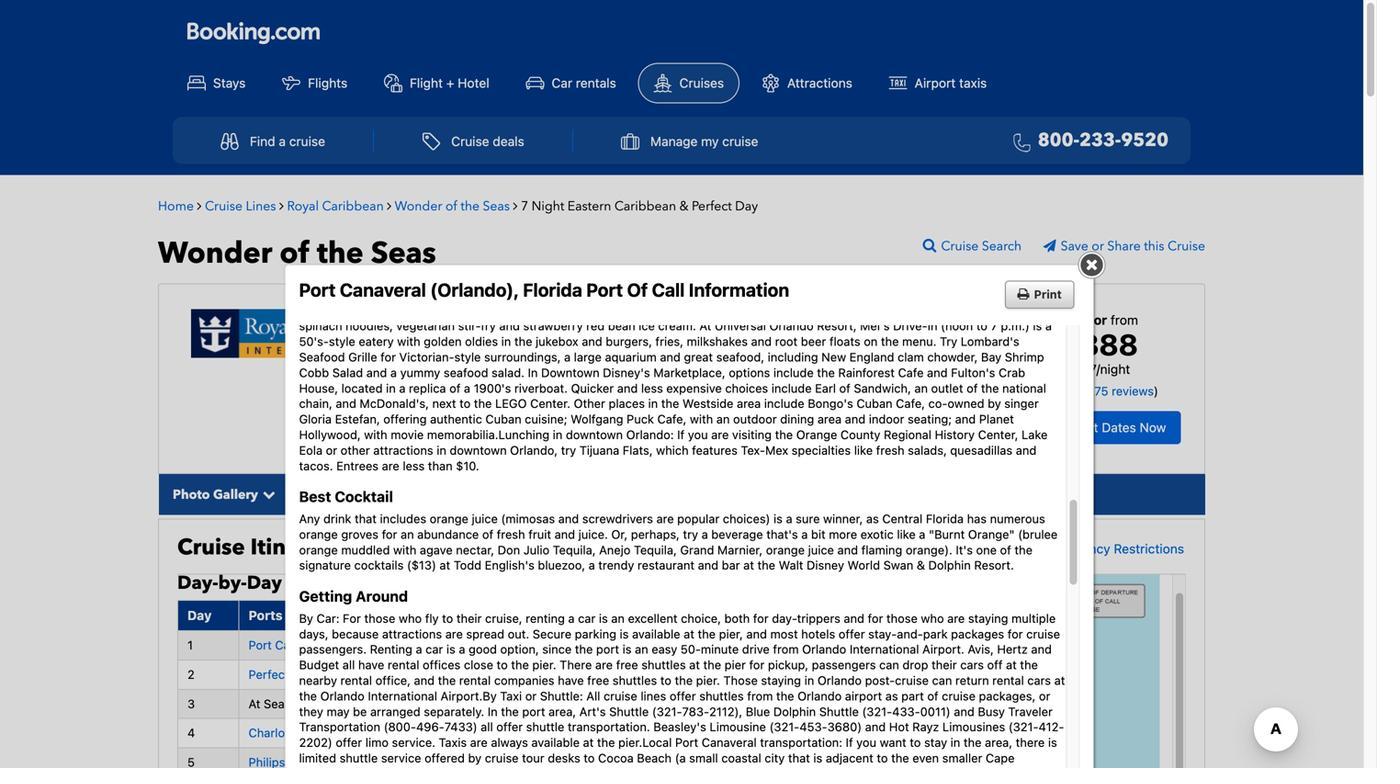 Task type: vqa. For each thing, say whether or not it's contained in the screenshot.
the leftmost have
yes



Task type: locate. For each thing, give the bounding box(es) containing it.
1 vertical spatial restaurants
[[999, 195, 1062, 209]]

quick up nine
[[494, 288, 524, 302]]

0 horizontal spatial walt
[[609, 226, 633, 240]]

hot
[[889, 720, 909, 734]]

wonder down love
[[420, 330, 474, 351]]

quesadillas
[[950, 443, 1013, 457]]

eastern for 7 night eastern caribbean & perfect day wonder of the seas
[[492, 304, 558, 329]]

2 horizontal spatial all
[[481, 720, 493, 734]]

cruise itinerary
[[177, 532, 341, 563]]

4:00 pm
[[698, 667, 745, 681]]

canaveral down near
[[430, 86, 485, 100]]

a up section
[[299, 226, 306, 240]]

dining
[[332, 86, 366, 100], [340, 210, 374, 224], [780, 412, 814, 426]]

exotic inside port canaveral along a1a, near the port, are a number of typical chain restaurants for a quick lunch or snack. but, what people look for when dining in the port canaveral area is fresh seafood.overlooking the port: grill's seafood deck & tiki bar (505 glen cheek drive, cape canaveral; 321-868-2226) offers fresh seafood and exotic drinks in the waterside setting overlooking the port and its cruise ships.at cocoa beach: coconuts on the beach (2 minutemen causeway, cocoa beach; 321-784-1422) is famous for its parties, award-winning clam chowder and fresh florida seafood caught by the local fishing fleet. coconuts offers shuttle service from the port to coconuts at the beach, and daytrip packages, which include beach access and food, are available. or, try atlantic ocean grill on the pier (401 meade avenue, cocoa beach; 321-783-7549) and oh shucks raw bar (321-783-7549) -- ocean seafood and terrific views are house specialties.for shrimp lovers: dixie crossroads seafood restaurant (1475 garden street, titusville; 321-268-5000) is famous for its shrimp and has been serving all types of seafood since 1983.orlandoorlando has some 5,300 restaurants, ranging from chain restaurants to fine-dining establishments. here are some choices, including fast food for a quick bite and table-service restaurants for when you want a more leisurely, relaxed meal:lunching at the parks: at walt disney world's magic kingdom, pinocchio's village haus in the fantasyland section of the park, is convenient to such attractions as it's a small world, cinderella's carousel and dumbo and offers burgers, fries, sandwiches and such. prices are less than $15 per person. for table service, tony's town square restaurant serves italian fare -- the chicken parmesan is delicious. it's open for lunch between 11:30 a.m. and 2:45 p.m. and is also open for dinner. prices range from $15 to $29.99.at epcot, a good spot for a quick lunch is the lotus blossom cafe (11 a.m. to 9:30 p.m.), in the china pavilion; try the egg rolls and beef rice bowl. we also love the nine dragons restaurant (noon to 9 p.m.) for chinese gourmet fare, including peppery shrimp with spinach noodles, vegetarian stir-fry and strawberry red bean ice cream. at universal orlando resort, mel's drive-in (noon to 7 p.m.) is a 50's-style eatery with golden oldies in the jukebox and burgers, fries, milkshakes and root beer floats on the menu. try lombard's seafood grille for victorian-style surroundings, a large aquarium and great seafood, including new england clam chowder, bay shrimp cobb salad and a yummy seafood salad. in downtown disney's marketplace, options include the rainforest cafe and fulton's crab house, located in a replica of a 1900's riverboat. quicker and less expensive choices include earl of sandwich, an outlet of the national chain, and mcdonald's, next to the lego center. other places in the westside area include bongo's cuban cafe, co-owned by singer gloria estefan, offering authentic cuban cuisine; wolfgang puck cafe, with an outdoor dining area and indoor seating; and planet hollywood, with movie memorabilia.lunching in downtown orlando: if you are visiting the orange county regional history center, lake eola or other attractions in downtown orlando, try tijuana flats, which features tex-mex specialties like fresh salads, quesadillas and tacos. entrees are less than $10.
[[591, 102, 624, 115]]

perfect day at coco cay, bahamas link
[[249, 667, 443, 681]]

also down the offered
[[422, 767, 444, 768]]

parties,
[[915, 117, 957, 131]]

caribbean for 7 night eastern caribbean & perfect day
[[615, 198, 676, 215]]

0 vertical spatial more
[[309, 226, 337, 240]]

1 vertical spatial chain
[[966, 195, 996, 209]]

with down estefan,
[[364, 428, 387, 442]]

that's
[[767, 527, 798, 541]]

spot
[[437, 288, 462, 302]]

1 horizontal spatial angle right image
[[513, 199, 518, 212]]

perfect inside 7 night eastern caribbean & perfect day wonder of the seas
[[679, 304, 742, 329]]

thomas, down arranged
[[366, 726, 414, 740]]

orlando up may
[[320, 689, 365, 703]]

0 horizontal spatial cafe
[[679, 288, 705, 302]]

pier inside port canaveral along a1a, near the port, are a number of typical chain restaurants for a quick lunch or snack. but, what people look for when dining in the port canaveral area is fresh seafood.overlooking the port: grill's seafood deck & tiki bar (505 glen cheek drive, cape canaveral; 321-868-2226) offers fresh seafood and exotic drinks in the waterside setting overlooking the port and its cruise ships.at cocoa beach: coconuts on the beach (2 minutemen causeway, cocoa beach; 321-784-1422) is famous for its parties, award-winning clam chowder and fresh florida seafood caught by the local fishing fleet. coconuts offers shuttle service from the port to coconuts at the beach, and daytrip packages, which include beach access and food, are available. or, try atlantic ocean grill on the pier (401 meade avenue, cocoa beach; 321-783-7549) and oh shucks raw bar (321-783-7549) -- ocean seafood and terrific views are house specialties.for shrimp lovers: dixie crossroads seafood restaurant (1475 garden street, titusville; 321-268-5000) is famous for its shrimp and has been serving all types of seafood since 1983.orlandoorlando has some 5,300 restaurants, ranging from chain restaurants to fine-dining establishments. here are some choices, including fast food for a quick bite and table-service restaurants for when you want a more leisurely, relaxed meal:lunching at the parks: at walt disney world's magic kingdom, pinocchio's village haus in the fantasyland section of the park, is convenient to such attractions as it's a small world, cinderella's carousel and dumbo and offers burgers, fries, sandwiches and such. prices are less than $15 per person. for table service, tony's town square restaurant serves italian fare -- the chicken parmesan is delicious. it's open for lunch between 11:30 a.m. and 2:45 p.m. and is also open for dinner. prices range from $15 to $29.99.at epcot, a good spot for a quick lunch is the lotus blossom cafe (11 a.m. to 9:30 p.m.), in the china pavilion; try the egg rolls and beef rice bowl. we also love the nine dragons restaurant (noon to 9 p.m.) for chinese gourmet fare, including peppery shrimp with spinach noodles, vegetarian stir-fry and strawberry red bean ice cream. at universal orlando resort, mel's drive-in (noon to 7 p.m.) is a 50's-style eatery with golden oldies in the jukebox and burgers, fries, milkshakes and root beer floats on the menu. try lombard's seafood grille for victorian-style surroundings, a large aquarium and great seafood, including new england clam chowder, bay shrimp cobb salad and a yummy seafood salad. in downtown disney's marketplace, options include the rainforest cafe and fulton's crab house, located in a replica of a 1900's riverboat. quicker and less expensive choices include earl of sandwich, an outlet of the national chain, and mcdonald's, next to the lego center. other places in the westside area include bongo's cuban cafe, co-owned by singer gloria estefan, offering authentic cuban cuisine; wolfgang puck cafe, with an outdoor dining area and indoor seating; and planet hollywood, with movie memorabilia.lunching in downtown orlando: if you are visiting the orange county regional history center, lake eola or other attractions in downtown orlando, try tijuana flats, which features tex-mex specialties like fresh salads, quesadillas and tacos. entrees are less than $10.
[[944, 148, 965, 162]]

cape right drive,
[[1035, 86, 1064, 100]]

0 vertical spatial if
[[677, 428, 685, 442]]

shuttle inside port canaveral along a1a, near the port, are a number of typical chain restaurants for a quick lunch or snack. but, what people look for when dining in the port canaveral area is fresh seafood.overlooking the port: grill's seafood deck & tiki bar (505 glen cheek drive, cape canaveral; 321-868-2226) offers fresh seafood and exotic drinks in the waterside setting overlooking the port and its cruise ships.at cocoa beach: coconuts on the beach (2 minutemen causeway, cocoa beach; 321-784-1422) is famous for its parties, award-winning clam chowder and fresh florida seafood caught by the local fishing fleet. coconuts offers shuttle service from the port to coconuts at the beach, and daytrip packages, which include beach access and food, are available. or, try atlantic ocean grill on the pier (401 meade avenue, cocoa beach; 321-783-7549) and oh shucks raw bar (321-783-7549) -- ocean seafood and terrific views are house specialties.for shrimp lovers: dixie crossroads seafood restaurant (1475 garden street, titusville; 321-268-5000) is famous for its shrimp and has been serving all types of seafood since 1983.orlandoorlando has some 5,300 restaurants, ranging from chain restaurants to fine-dining establishments. here are some choices, including fast food for a quick bite and table-service restaurants for when you want a more leisurely, relaxed meal:lunching at the parks: at walt disney world's magic kingdom, pinocchio's village haus in the fantasyland section of the park, is convenient to such attractions as it's a small world, cinderella's carousel and dumbo and offers burgers, fries, sandwiches and such. prices are less than $15 per person. for table service, tony's town square restaurant serves italian fare -- the chicken parmesan is delicious. it's open for lunch between 11:30 a.m. and 2:45 p.m. and is also open for dinner. prices range from $15 to $29.99.at epcot, a good spot for a quick lunch is the lotus blossom cafe (11 a.m. to 9:30 p.m.), in the china pavilion; try the egg rolls and beef rice bowl. we also love the nine dragons restaurant (noon to 9 p.m.) for chinese gourmet fare, including peppery shrimp with spinach noodles, vegetarian stir-fry and strawberry red bean ice cream. at universal orlando resort, mel's drive-in (noon to 7 p.m.) is a 50's-style eatery with golden oldies in the jukebox and burgers, fries, milkshakes and root beer floats on the menu. try lombard's seafood grille for victorian-style surroundings, a large aquarium and great seafood, including new england clam chowder, bay shrimp cobb salad and a yummy seafood salad. in downtown disney's marketplace, options include the rainforest cafe and fulton's crab house, located in a replica of a 1900's riverboat. quicker and less expensive choices include earl of sandwich, an outlet of the national chain, and mcdonald's, next to the lego center. other places in the westside area include bongo's cuban cafe, co-owned by singer gloria estefan, offering authentic cuban cuisine; wolfgang puck cafe, with an outdoor dining area and indoor seating; and planet hollywood, with movie memorabilia.lunching in downtown orlando: if you are visiting the orange county regional history center, lake eola or other attractions in downtown orlando, try tijuana flats, which features tex-mex specialties like fresh salads, quesadillas and tacos. entrees are less than $10.
[[798, 133, 837, 146]]

port canaveral (orlando), florida port of call information dialog
[[285, 70, 1106, 768]]

p.m.) up lombard's
[[1001, 319, 1030, 333]]

2 vertical spatial service
[[381, 751, 421, 765]]

2 vertical spatial in
[[488, 705, 498, 718]]

since inside getting around by car: for those who fly to their cruise, renting a car is an excellent choice, both for day-trippers and for those who are staying multiple days, because attractions are spread out. secure parking is available at the pier, and most hotels offer stay-and-park packages for cruise passengers. renting a car is a good option, since the port is an easy 50-minute drive from orlando international airport. avis, hertz and budget all have rental offices close to the pier. there are free shuttles at the pier for pickup, passengers can drop their cars off at the nearby rental office, and the rental companies have free shuttles to the pier. those staying in orlando post-cruise can return rental cars at the orlando international airport.by taxi or shuttle: all cruise lines offer shuttles from the orlando airport as part of cruise packages, or they may be arranged separately. in the port area, art's shuttle (321-783-2112), blue dolphin shuttle (321-433-0011) and busy traveler transportation (800-496-7433) all offer shuttle transportation. beasley's limousine (321-453-3680) and hot rayz limousines (321-412- 2202) offer limo service. taxis are always available at the pier.local port canaveral transportation: if you want to stay in the area, there is limited shuttle service offered by cruise tour desks to cocoa beach (a small coastal city that is adjacent to the even smaller cape canaveral). there are also independent shuttle services that operate from the port. (the shuttle drops you across from ron
[[542, 642, 572, 656]]

(orlando), for port canaveral (orlando), florida port of call information
[[430, 279, 519, 300]]

the down cruises
[[678, 102, 696, 115]]

chicken
[[299, 272, 342, 286]]

both
[[725, 611, 750, 625]]

2 shuttle from the left
[[819, 705, 859, 718]]

1 those from the left
[[364, 611, 396, 625]]

0 horizontal spatial area
[[489, 86, 513, 100]]

0 vertical spatial thomas,
[[865, 385, 916, 400]]

the down option, at the bottom left
[[511, 658, 529, 672]]

cruise for cruise lines
[[205, 198, 243, 215]]

caribbean inside 7 night eastern caribbean & perfect day wonder of the seas
[[563, 304, 655, 329]]

the inside 7 night eastern caribbean & perfect day wonder of the seas
[[495, 330, 516, 351]]

at inside ports of call: perfect day at coco cay, bahamas • charlotte amalie, st. thomas, u.s.v.i. • philipsburg, st. maarten
[[593, 385, 605, 400]]

fresh up (2
[[487, 102, 516, 115]]

1 vertical spatial call
[[302, 608, 326, 623]]

port up canaveral; at the top of the page
[[299, 71, 322, 84]]

or inside wonder of the seas main content
[[1092, 238, 1104, 255]]

1 horizontal spatial shrimp
[[963, 304, 1001, 317]]

0 vertical spatial amalie,
[[798, 385, 841, 400]]

with inside best cocktail any drink that includes orange juice (mimosas and screwdrivers are popular choices) is a sure winner, as central florida has numerous orange groves for an abundance of fresh fruit and juice. or, perhaps, try a beverage that's a bit more exotic like a "burnt orange" (brulee orange muddled with agave nectar, don julio tequila, anejo tequila, grand marnier, orange juice and flaming orange). it's one of the signature cocktails ($13) at todd english's bluezoo, a trendy restaurant and bar at the walt disney world swan & dolphin resort.
[[393, 543, 417, 557]]

1 vertical spatial on
[[906, 148, 919, 162]]

of down crossroads at the left top of page
[[512, 195, 524, 209]]

2 vertical spatial on
[[864, 335, 878, 348]]

house,
[[299, 381, 338, 395]]

shrimp up been
[[383, 179, 423, 193]]

shrimp
[[299, 195, 337, 209], [963, 304, 1001, 317]]

433-
[[892, 705, 920, 718]]

clam up beach,
[[299, 133, 326, 146]]

1 vertical spatial want
[[880, 736, 907, 749]]

than left $10.
[[428, 459, 453, 473]]

7 inside port canaveral along a1a, near the port, are a number of typical chain restaurants for a quick lunch or snack. but, what people look for when dining in the port canaveral area is fresh seafood.overlooking the port: grill's seafood deck & tiki bar (505 glen cheek drive, cape canaveral; 321-868-2226) offers fresh seafood and exotic drinks in the waterside setting overlooking the port and its cruise ships.at cocoa beach: coconuts on the beach (2 minutemen causeway, cocoa beach; 321-784-1422) is famous for its parties, award-winning clam chowder and fresh florida seafood caught by the local fishing fleet. coconuts offers shuttle service from the port to coconuts at the beach, and daytrip packages, which include beach access and food, are available. or, try atlantic ocean grill on the pier (401 meade avenue, cocoa beach; 321-783-7549) and oh shucks raw bar (321-783-7549) -- ocean seafood and terrific views are house specialties.for shrimp lovers: dixie crossroads seafood restaurant (1475 garden street, titusville; 321-268-5000) is famous for its shrimp and has been serving all types of seafood since 1983.orlandoorlando has some 5,300 restaurants, ranging from chain restaurants to fine-dining establishments. here are some choices, including fast food for a quick bite and table-service restaurants for when you want a more leisurely, relaxed meal:lunching at the parks: at walt disney world's magic kingdom, pinocchio's village haus in the fantasyland section of the park, is convenient to such attractions as it's a small world, cinderella's carousel and dumbo and offers burgers, fries, sandwiches and such. prices are less than $15 per person. for table service, tony's town square restaurant serves italian fare -- the chicken parmesan is delicious. it's open for lunch between 11:30 a.m. and 2:45 p.m. and is also open for dinner. prices range from $15 to $29.99.at epcot, a good spot for a quick lunch is the lotus blossom cafe (11 a.m. to 9:30 p.m.), in the china pavilion; try the egg rolls and beef rice bowl. we also love the nine dragons restaurant (noon to 9 p.m.) for chinese gourmet fare, including peppery shrimp with spinach noodles, vegetarian stir-fry and strawberry red bean ice cream. at universal orlando resort, mel's drive-in (noon to 7 p.m.) is a 50's-style eatery with golden oldies in the jukebox and burgers, fries, milkshakes and root beer floats on the menu. try lombard's seafood grille for victorian-style surroundings, a large aquarium and great seafood, including new england clam chowder, bay shrimp cobb salad and a yummy seafood salad. in downtown disney's marketplace, options include the rainforest cafe and fulton's crab house, located in a replica of a 1900's riverboat. quicker and less expensive choices include earl of sandwich, an outlet of the national chain, and mcdonald's, next to the lego center. other places in the westside area include bongo's cuban cafe, co-owned by singer gloria estefan, offering authentic cuban cuisine; wolfgang puck cafe, with an outdoor dining area and indoor seating; and planet hollywood, with movie memorabilia.lunching in downtown orlando: if you are visiting the orange county regional history center, lake eola or other attractions in downtown orlando, try tijuana flats, which features tex-mex specialties like fresh salads, quesadillas and tacos. entrees are less than $10.
[[991, 319, 998, 333]]

attractions inside getting around by car: for those who fly to their cruise, renting a car is an excellent choice, both for day-trippers and for those who are staying multiple days, because attractions are spread out. secure parking is available at the pier, and most hotels offer stay-and-park packages for cruise passengers. renting a car is a good option, since the port is an easy 50-minute drive from orlando international airport. avis, hertz and budget all have rental offices close to the pier. there are free shuttles at the pier for pickup, passengers can drop their cars off at the nearby rental office, and the rental companies have free shuttles to the pier. those staying in orlando post-cruise can return rental cars at the orlando international airport.by taxi or shuttle: all cruise lines offer shuttles from the orlando airport as part of cruise packages, or they may be arranged separately. in the port area, art's shuttle (321-783-2112), blue dolphin shuttle (321-433-0011) and busy traveler transportation (800-496-7433) all offer shuttle transportation. beasley's limousine (321-453-3680) and hot rayz limousines (321-412- 2202) offer limo service. taxis are always available at the pier.local port canaveral transportation: if you want to stay in the area, there is limited shuttle service offered by cruise tour desks to cocoa beach (a small coastal city that is adjacent to the even smaller cape canaveral). there are also independent shuttle services that operate from the port. (the shuttle drops you across from ron
[[382, 627, 442, 641]]

cay, inside ports of call: perfect day at coco cay, bahamas • charlotte amalie, st. thomas, u.s.v.i. • philipsburg, st. maarten
[[643, 385, 669, 400]]

2 who from the left
[[921, 611, 944, 625]]

and up crossroads at the left top of page
[[516, 164, 537, 178]]

1983.orlandoorlando
[[607, 195, 726, 209]]

fruit
[[529, 527, 551, 541]]

more inside best cocktail any drink that includes orange juice (mimosas and screwdrivers are popular choices) is a sure winner, as central florida has numerous orange groves for an abundance of fresh fruit and juice. or, perhaps, try a beverage that's a bit more exotic like a "burnt orange" (brulee orange muddled with agave nectar, don julio tequila, anejo tequila, grand marnier, orange juice and flaming orange). it's one of the signature cocktails ($13) at todd english's bluezoo, a trendy restaurant and bar at the walt disney world swan & dolphin resort.
[[829, 527, 857, 541]]

crossroads
[[500, 179, 563, 193]]

(orlando), for port canaveral (orlando), florida
[[333, 638, 390, 652]]

u.s.v.i. inside ports of call: perfect day at coco cay, bahamas • charlotte amalie, st. thomas, u.s.v.i. • philipsburg, st. maarten
[[919, 385, 960, 400]]

the down taxi
[[501, 705, 519, 718]]

4.5
[[1034, 380, 1060, 399]]

you up adjacent
[[857, 736, 877, 749]]

port
[[299, 71, 322, 84], [404, 86, 427, 100], [299, 279, 336, 300], [586, 279, 623, 300], [536, 366, 560, 381], [249, 638, 272, 652], [675, 736, 699, 749]]

port down "parties,"
[[934, 133, 957, 146]]

chinese
[[733, 304, 777, 317]]

disney up small
[[637, 226, 674, 240]]

have down 'renting'
[[358, 658, 384, 672]]

sure
[[796, 512, 820, 526]]

0 horizontal spatial charlotte
[[249, 726, 300, 740]]

233-
[[1080, 128, 1121, 153]]

disney inside port canaveral along a1a, near the port, are a number of typical chain restaurants for a quick lunch or snack. but, what people look for when dining in the port canaveral area is fresh seafood.overlooking the port: grill's seafood deck & tiki bar (505 glen cheek drive, cape canaveral; 321-868-2226) offers fresh seafood and exotic drinks in the waterside setting overlooking the port and its cruise ships.at cocoa beach: coconuts on the beach (2 minutemen causeway, cocoa beach; 321-784-1422) is famous for its parties, award-winning clam chowder and fresh florida seafood caught by the local fishing fleet. coconuts offers shuttle service from the port to coconuts at the beach, and daytrip packages, which include beach access and food, are available. or, try atlantic ocean grill on the pier (401 meade avenue, cocoa beach; 321-783-7549) and oh shucks raw bar (321-783-7549) -- ocean seafood and terrific views are house specialties.for shrimp lovers: dixie crossroads seafood restaurant (1475 garden street, titusville; 321-268-5000) is famous for its shrimp and has been serving all types of seafood since 1983.orlandoorlando has some 5,300 restaurants, ranging from chain restaurants to fine-dining establishments. here are some choices, including fast food for a quick bite and table-service restaurants for when you want a more leisurely, relaxed meal:lunching at the parks: at walt disney world's magic kingdom, pinocchio's village haus in the fantasyland section of the park, is convenient to such attractions as it's a small world, cinderella's carousel and dumbo and offers burgers, fries, sandwiches and such. prices are less than $15 per person. for table service, tony's town square restaurant serves italian fare -- the chicken parmesan is delicious. it's open for lunch between 11:30 a.m. and 2:45 p.m. and is also open for dinner. prices range from $15 to $29.99.at epcot, a good spot for a quick lunch is the lotus blossom cafe (11 a.m. to 9:30 p.m.), in the china pavilion; try the egg rolls and beef rice bowl. we also love the nine dragons restaurant (noon to 9 p.m.) for chinese gourmet fare, including peppery shrimp with spinach noodles, vegetarian stir-fry and strawberry red bean ice cream. at universal orlando resort, mel's drive-in (noon to 7 p.m.) is a 50's-style eatery with golden oldies in the jukebox and burgers, fries, milkshakes and root beer floats on the menu. try lombard's seafood grille for victorian-style surroundings, a large aquarium and great seafood, including new england clam chowder, bay shrimp cobb salad and a yummy seafood salad. in downtown disney's marketplace, options include the rainforest cafe and fulton's crab house, located in a replica of a 1900's riverboat. quicker and less expensive choices include earl of sandwich, an outlet of the national chain, and mcdonald's, next to the lego center. other places in the westside area include bongo's cuban cafe, co-owned by singer gloria estefan, offering authentic cuban cuisine; wolfgang puck cafe, with an outdoor dining area and indoor seating; and planet hollywood, with movie memorabilia.lunching in downtown orlando: if you are visiting the orange county regional history center, lake eola or other attractions in downtown orlando, try tijuana flats, which features tex-mex specialties like fresh salads, quesadillas and tacos. entrees are less than $10.
[[637, 226, 674, 240]]

0 vertical spatial quick
[[786, 71, 816, 84]]

serves
[[905, 257, 941, 271]]

the down between on the left of the page
[[573, 288, 591, 302]]

cocoa up fleet.
[[655, 117, 690, 131]]

packages
[[951, 627, 1005, 641]]

area down port,
[[489, 86, 513, 100]]

cruise deals link
[[402, 124, 545, 159]]

0 horizontal spatial •
[[730, 385, 736, 400]]

good inside getting around by car: for those who fly to their cruise, renting a car is an excellent choice, both for day-trippers and for those who are staying multiple days, because attractions are spread out. secure parking is available at the pier, and most hotels offer stay-and-park packages for cruise passengers. renting a car is a good option, since the port is an easy 50-minute drive from orlando international airport. avis, hertz and budget all have rental offices close to the pier. there are free shuttles at the pier for pickup, passengers can drop their cars off at the nearby rental office, and the rental companies have free shuttles to the pier. those staying in orlando post-cruise can return rental cars at the orlando international airport.by taxi or shuttle: all cruise lines offer shuttles from the orlando airport as part of cruise packages, or they may be arranged separately. in the port area, art's shuttle (321-783-2112), blue dolphin shuttle (321-433-0011) and busy traveler transportation (800-496-7433) all offer shuttle transportation. beasley's limousine (321-453-3680) and hot rayz limousines (321-412- 2202) offer limo service. taxis are always available at the pier.local port canaveral transportation: if you want to stay in the area, there is limited shuttle service offered by cruise tour desks to cocoa beach (a small coastal city that is adjacent to the even smaller cape canaveral). there are also independent shuttle services that operate from the port. (the shuttle drops you across from ron
[[469, 642, 497, 656]]

cruise for cruise itinerary
[[177, 532, 245, 563]]

0 horizontal spatial ports
[[249, 608, 283, 623]]

from down 5000)
[[937, 195, 963, 209]]

1 horizontal spatial pier
[[944, 148, 965, 162]]

cruise up italian
[[941, 238, 979, 255]]

0 horizontal spatial more
[[309, 226, 337, 240]]

angle right image
[[197, 199, 202, 212], [279, 199, 284, 212]]

cruise inside port canaveral along a1a, near the port, are a number of typical chain restaurants for a quick lunch or snack. but, what people look for when dining in the port canaveral area is fresh seafood.overlooking the port: grill's seafood deck & tiki bar (505 glen cheek drive, cape canaveral; 321-868-2226) offers fresh seafood and exotic drinks in the waterside setting overlooking the port and its cruise ships.at cocoa beach: coconuts on the beach (2 minutemen causeway, cocoa beach; 321-784-1422) is famous for its parties, award-winning clam chowder and fresh florida seafood caught by the local fishing fleet. coconuts offers shuttle service from the port to coconuts at the beach, and daytrip packages, which include beach access and food, are available. or, try atlantic ocean grill on the pier (401 meade avenue, cocoa beach; 321-783-7549) and oh shucks raw bar (321-783-7549) -- ocean seafood and terrific views are house specialties.for shrimp lovers: dixie crossroads seafood restaurant (1475 garden street, titusville; 321-268-5000) is famous for its shrimp and has been serving all types of seafood since 1983.orlandoorlando has some 5,300 restaurants, ranging from chain restaurants to fine-dining establishments. here are some choices, including fast food for a quick bite and table-service restaurants for when you want a more leisurely, relaxed meal:lunching at the parks: at walt disney world's magic kingdom, pinocchio's village haus in the fantasyland section of the park, is convenient to such attractions as it's a small world, cinderella's carousel and dumbo and offers burgers, fries, sandwiches and such. prices are less than $15 per person. for table service, tony's town square restaurant serves italian fare -- the chicken parmesan is delicious. it's open for lunch between 11:30 a.m. and 2:45 p.m. and is also open for dinner. prices range from $15 to $29.99.at epcot, a good spot for a quick lunch is the lotus blossom cafe (11 a.m. to 9:30 p.m.), in the china pavilion; try the egg rolls and beef rice bowl. we also love the nine dragons restaurant (noon to 9 p.m.) for chinese gourmet fare, including peppery shrimp with spinach noodles, vegetarian stir-fry and strawberry red bean ice cream. at universal orlando resort, mel's drive-in (noon to 7 p.m.) is a 50's-style eatery with golden oldies in the jukebox and burgers, fries, milkshakes and root beer floats on the menu. try lombard's seafood grille for victorian-style surroundings, a large aquarium and great seafood, including new england clam chowder, bay shrimp cobb salad and a yummy seafood salad. in downtown disney's marketplace, options include the rainforest cafe and fulton's crab house, located in a replica of a 1900's riverboat. quicker and less expensive choices include earl of sandwich, an outlet of the national chain, and mcdonald's, next to the lego center. other places in the westside area include bongo's cuban cafe, co-owned by singer gloria estefan, offering authentic cuban cuisine; wolfgang puck cafe, with an outdoor dining area and indoor seating; and planet hollywood, with movie memorabilia.lunching in downtown orlando: if you are visiting the orange county regional history center, lake eola or other attractions in downtown orlando, try tijuana flats, which features tex-mex specialties like fresh salads, quesadillas and tacos. entrees are less than $10.
[[954, 102, 988, 115]]

0 horizontal spatial when
[[299, 86, 329, 100]]

shuttles down easy
[[642, 658, 686, 672]]

1 vertical spatial cuban
[[486, 412, 522, 426]]

1 horizontal spatial disney
[[807, 558, 844, 572]]

oh
[[540, 164, 556, 178]]

pm for 4:30 pm
[[727, 638, 745, 652]]

and up county
[[845, 412, 866, 426]]

11:30
[[627, 272, 656, 286]]

0 horizontal spatial prices
[[425, 257, 460, 271]]

angle right image up leisurely,
[[387, 199, 392, 212]]

attractions down movie
[[373, 443, 433, 457]]

orlando inside port canaveral along a1a, near the port, are a number of typical chain restaurants for a quick lunch or snack. but, what people look for when dining in the port canaveral area is fresh seafood.overlooking the port: grill's seafood deck & tiki bar (505 glen cheek drive, cape canaveral; 321-868-2226) offers fresh seafood and exotic drinks in the waterside setting overlooking the port and its cruise ships.at cocoa beach: coconuts on the beach (2 minutemen causeway, cocoa beach; 321-784-1422) is famous for its parties, award-winning clam chowder and fresh florida seafood caught by the local fishing fleet. coconuts offers shuttle service from the port to coconuts at the beach, and daytrip packages, which include beach access and food, are available. or, try atlantic ocean grill on the pier (401 meade avenue, cocoa beach; 321-783-7549) and oh shucks raw bar (321-783-7549) -- ocean seafood and terrific views are house specialties.for shrimp lovers: dixie crossroads seafood restaurant (1475 garden street, titusville; 321-268-5000) is famous for its shrimp and has been serving all types of seafood since 1983.orlandoorlando has some 5,300 restaurants, ranging from chain restaurants to fine-dining establishments. here are some choices, including fast food for a quick bite and table-service restaurants for when you want a more leisurely, relaxed meal:lunching at the parks: at walt disney world's magic kingdom, pinocchio's village haus in the fantasyland section of the park, is convenient to such attractions as it's a small world, cinderella's carousel and dumbo and offers burgers, fries, sandwiches and such. prices are less than $15 per person. for table service, tony's town square restaurant serves italian fare -- the chicken parmesan is delicious. it's open for lunch between 11:30 a.m. and 2:45 p.m. and is also open for dinner. prices range from $15 to $29.99.at epcot, a good spot for a quick lunch is the lotus blossom cafe (11 a.m. to 9:30 p.m.), in the china pavilion; try the egg rolls and beef rice bowl. we also love the nine dragons restaurant (noon to 9 p.m.) for chinese gourmet fare, including peppery shrimp with spinach noodles, vegetarian stir-fry and strawberry red bean ice cream. at universal orlando resort, mel's drive-in (noon to 7 p.m.) is a 50's-style eatery with golden oldies in the jukebox and burgers, fries, milkshakes and root beer floats on the menu. try lombard's seafood grille for victorian-style surroundings, a large aquarium and great seafood, including new england clam chowder, bay shrimp cobb salad and a yummy seafood salad. in downtown disney's marketplace, options include the rainforest cafe and fulton's crab house, located in a replica of a 1900's riverboat. quicker and less expensive choices include earl of sandwich, an outlet of the national chain, and mcdonald's, next to the lego center. other places in the westside area include bongo's cuban cafe, co-owned by singer gloria estefan, offering authentic cuban cuisine; wolfgang puck cafe, with an outdoor dining area and indoor seating; and planet hollywood, with movie memorabilia.lunching in downtown orlando: if you are visiting the orange county regional history center, lake eola or other attractions in downtown orlando, try tijuana flats, which features tex-mex specialties like fresh salads, quesadillas and tacos. entrees are less than $10.
[[770, 319, 814, 333]]

we
[[384, 304, 402, 317]]

walt inside best cocktail any drink that includes orange juice (mimosas and screwdrivers are popular choices) is a sure winner, as central florida has numerous orange groves for an abundance of fresh fruit and juice. or, perhaps, try a beverage that's a bit more exotic like a "burnt orange" (brulee orange muddled with agave nectar, don julio tequila, anejo tequila, grand marnier, orange juice and flaming orange). it's one of the signature cocktails ($13) at todd english's bluezoo, a trendy restaurant and bar at the walt disney world swan & dolphin resort.
[[779, 558, 804, 572]]

is up parking
[[599, 611, 608, 625]]

the down along
[[383, 86, 401, 100]]

1 vertical spatial area,
[[985, 736, 1013, 749]]

or, inside best cocktail any drink that includes orange juice (mimosas and screwdrivers are popular choices) is a sure winner, as central florida has numerous orange groves for an abundance of fresh fruit and juice. or, perhaps, try a beverage that's a bit more exotic like a "burnt orange" (brulee orange muddled with agave nectar, don julio tequila, anejo tequila, grand marnier, orange juice and flaming orange). it's one of the signature cocktails ($13) at todd english's bluezoo, a trendy restaurant and bar at the walt disney world swan & dolphin resort.
[[611, 527, 628, 541]]

1 vertical spatial bahamas
[[392, 667, 443, 681]]

1 vertical spatial as
[[866, 512, 879, 526]]

for right food
[[709, 210, 724, 224]]

7 inside 7 night eastern caribbean & perfect day wonder of the seas
[[420, 304, 432, 329]]

famous down the overlooking on the top of page
[[836, 117, 877, 131]]

there
[[1016, 736, 1045, 749]]

riverboat.
[[514, 381, 568, 395]]

1 horizontal spatial amalie,
[[798, 385, 841, 400]]

renting
[[526, 611, 565, 625]]

0 vertical spatial bar
[[880, 86, 898, 100]]

0 horizontal spatial cape
[[986, 751, 1015, 765]]

vegetarian
[[396, 319, 455, 333]]

a inside navigation
[[279, 134, 286, 149]]

restaurant down dumbo
[[841, 257, 902, 271]]

1 vertical spatial packages,
[[979, 689, 1036, 703]]

and up minutemen
[[567, 102, 588, 115]]

area down choices
[[737, 397, 761, 410]]

1 horizontal spatial call
[[652, 279, 685, 300]]

at sea
[[249, 697, 285, 711]]

there left am in the bottom of the page
[[560, 658, 592, 672]]

of inside getting around by car: for those who fly to their cruise, renting a car is an excellent choice, both for day-trippers and for those who are staying multiple days, because attractions are spread out. secure parking is available at the pier, and most hotels offer stay-and-park packages for cruise passengers. renting a car is a good option, since the port is an easy 50-minute drive from orlando international airport. avis, hertz and budget all have rental offices close to the pier. there are free shuttles at the pier for pickup, passengers can drop their cars off at the nearby rental office, and the rental companies have free shuttles to the pier. those staying in orlando post-cruise can return rental cars at the orlando international airport.by taxi or shuttle: all cruise lines offer shuttles from the orlando airport as part of cruise packages, or they may be arranged separately. in the port area, art's shuttle (321-783-2112), blue dolphin shuttle (321-433-0011) and busy traveler transportation (800-496-7433) all offer shuttle transportation. beasley's limousine (321-453-3680) and hot rayz limousines (321-412- 2202) offer limo service. taxis are always available at the pier.local port canaveral transportation: if you want to stay in the area, there is limited shuttle service offered by cruise tour desks to cocoa beach (a small coastal city that is adjacent to the even smaller cape canaveral). there are also independent shuttle services that operate from the port. (the shuttle drops you across from ron
[[927, 689, 939, 703]]

0 horizontal spatial fries,
[[656, 335, 684, 348]]

shuttle
[[798, 133, 837, 146], [526, 720, 565, 734], [340, 751, 378, 765], [521, 767, 559, 768], [793, 767, 831, 768]]

try
[[940, 335, 958, 348]]

to down option, at the bottom left
[[497, 658, 508, 672]]

shrimp
[[383, 179, 423, 193], [1005, 350, 1044, 364]]

services
[[563, 767, 609, 768]]

search image
[[923, 238, 941, 253]]

--- up 7:00
[[567, 638, 584, 652]]

amalie,
[[798, 385, 841, 400], [303, 726, 344, 740]]

the down the pickup,
[[776, 689, 794, 703]]

ports inside ports of call: perfect day at coco cay, bahamas • charlotte amalie, st. thomas, u.s.v.i. • philipsburg, st. maarten
[[434, 385, 468, 400]]

dolphin down orange).
[[929, 558, 971, 572]]

itinerary inside dropdown button
[[305, 486, 358, 503]]

1 angle right image from the left
[[387, 199, 392, 212]]

flight
[[410, 75, 443, 91]]

titusville;
[[799, 179, 852, 193]]

1 horizontal spatial shrimp
[[1005, 350, 1044, 364]]

0 vertical spatial beach
[[474, 117, 509, 131]]

want
[[1037, 210, 1064, 224], [880, 736, 907, 749]]

eastern inside 7 night eastern caribbean & perfect day wonder of the seas
[[492, 304, 558, 329]]

all
[[462, 195, 475, 209], [343, 658, 355, 672], [481, 720, 493, 734]]

by up planet
[[988, 397, 1001, 410]]

port up (a
[[675, 736, 699, 749]]

cay,
[[643, 385, 669, 400], [365, 667, 388, 681]]

0 horizontal spatial that
[[355, 512, 377, 526]]

2 vertical spatial seas
[[520, 330, 551, 351]]

those up and-
[[887, 611, 918, 625]]

call inside 'dialog'
[[652, 279, 685, 300]]

good down delicious.
[[406, 288, 434, 302]]

offer
[[839, 627, 865, 641], [670, 689, 696, 703], [496, 720, 523, 734], [336, 736, 362, 749]]

1 horizontal spatial that
[[612, 767, 634, 768]]

caribbean up a
[[615, 198, 676, 215]]

1 7549) from the left
[[479, 164, 513, 178]]

ports for ports of call: perfect day at coco cay, bahamas • charlotte amalie, st. thomas, u.s.v.i. • philipsburg, st. maarten
[[434, 385, 468, 400]]

pier
[[944, 148, 965, 162], [725, 658, 746, 672]]

ports
[[434, 385, 468, 400], [249, 608, 283, 623]]

hotel
[[458, 75, 489, 91]]

and up estefan,
[[336, 397, 356, 410]]

staying down the pickup,
[[761, 674, 801, 687]]

like inside best cocktail any drink that includes orange juice (mimosas and screwdrivers are popular choices) is a sure winner, as central florida has numerous orange groves for an abundance of fresh fruit and juice. or, perhaps, try a beverage that's a bit more exotic like a "burnt orange" (brulee orange muddled with agave nectar, don julio tequila, anejo tequila, grand marnier, orange juice and flaming orange). it's one of the signature cocktails ($13) at todd english's bluezoo, a trendy restaurant and bar at the walt disney world swan & dolphin resort.
[[897, 527, 916, 541]]

2 7549) from the left
[[709, 164, 743, 178]]

angle right image for wonder of the seas
[[513, 199, 518, 212]]

companies
[[494, 674, 555, 687]]

the down dixie
[[461, 198, 480, 215]]

1 vertical spatial there
[[365, 767, 398, 768]]

7 for 7 night eastern caribbean & perfect day
[[521, 198, 528, 215]]

call up 9
[[652, 279, 685, 300]]

has
[[364, 195, 384, 209], [730, 195, 749, 209], [967, 512, 987, 526]]

since inside port canaveral along a1a, near the port, are a number of typical chain restaurants for a quick lunch or snack. but, what people look for when dining in the port canaveral area is fresh seafood.overlooking the port: grill's seafood deck & tiki bar (505 glen cheek drive, cape canaveral; 321-868-2226) offers fresh seafood and exotic drinks in the waterside setting overlooking the port and its cruise ships.at cocoa beach: coconuts on the beach (2 minutemen causeway, cocoa beach; 321-784-1422) is famous for its parties, award-winning clam chowder and fresh florida seafood caught by the local fishing fleet. coconuts offers shuttle service from the port to coconuts at the beach, and daytrip packages, which include beach access and food, are available. or, try atlantic ocean grill on the pier (401 meade avenue, cocoa beach; 321-783-7549) and oh shucks raw bar (321-783-7549) -- ocean seafood and terrific views are house specialties.for shrimp lovers: dixie crossroads seafood restaurant (1475 garden street, titusville; 321-268-5000) is famous for its shrimp and has been serving all types of seafood since 1983.orlandoorlando has some 5,300 restaurants, ranging from chain restaurants to fine-dining establishments. here are some choices, including fast food for a quick bite and table-service restaurants for when you want a more leisurely, relaxed meal:lunching at the parks: at walt disney world's magic kingdom, pinocchio's village haus in the fantasyland section of the park, is convenient to such attractions as it's a small world, cinderella's carousel and dumbo and offers burgers, fries, sandwiches and such. prices are less than $15 per person. for table service, tony's town square restaurant serves italian fare -- the chicken parmesan is delicious. it's open for lunch between 11:30 a.m. and 2:45 p.m. and is also open for dinner. prices range from $15 to $29.99.at epcot, a good spot for a quick lunch is the lotus blossom cafe (11 a.m. to 9:30 p.m.), in the china pavilion; try the egg rolls and beef rice bowl. we also love the nine dragons restaurant (noon to 9 p.m.) for chinese gourmet fare, including peppery shrimp with spinach noodles, vegetarian stir-fry and strawberry red bean ice cream. at universal orlando resort, mel's drive-in (noon to 7 p.m.) is a 50's-style eatery with golden oldies in the jukebox and burgers, fries, milkshakes and root beer floats on the menu. try lombard's seafood grille for victorian-style surroundings, a large aquarium and great seafood, including new england clam chowder, bay shrimp cobb salad and a yummy seafood salad. in downtown disney's marketplace, options include the rainforest cafe and fulton's crab house, located in a replica of a 1900's riverboat. quicker and less expensive choices include earl of sandwich, an outlet of the national chain, and mcdonald's, next to the lego center. other places in the westside area include bongo's cuban cafe, co-owned by singer gloria estefan, offering authentic cuban cuisine; wolfgang puck cafe, with an outdoor dining area and indoor seating; and planet hollywood, with movie memorabilia.lunching in downtown orlando: if you are visiting the orange county regional history center, lake eola or other attractions in downtown orlando, try tijuana flats, which features tex-mex specialties like fresh salads, quesadillas and tacos. entrees are less than $10.
[[575, 195, 604, 209]]

shuttles up 2112),
[[700, 689, 744, 703]]

(orlando), inside 'dialog'
[[430, 279, 519, 300]]

offers down haus
[[928, 241, 960, 255]]

chain down house
[[966, 195, 996, 209]]

2 horizontal spatial st.
[[845, 385, 861, 400]]

for down (11
[[714, 304, 729, 317]]

walt inside port canaveral along a1a, near the port, are a number of typical chain restaurants for a quick lunch or snack. but, what people look for when dining in the port canaveral area is fresh seafood.overlooking the port: grill's seafood deck & tiki bar (505 glen cheek drive, cape canaveral; 321-868-2226) offers fresh seafood and exotic drinks in the waterside setting overlooking the port and its cruise ships.at cocoa beach: coconuts on the beach (2 minutemen causeway, cocoa beach; 321-784-1422) is famous for its parties, award-winning clam chowder and fresh florida seafood caught by the local fishing fleet. coconuts offers shuttle service from the port to coconuts at the beach, and daytrip packages, which include beach access and food, are available. or, try atlantic ocean grill on the pier (401 meade avenue, cocoa beach; 321-783-7549) and oh shucks raw bar (321-783-7549) -- ocean seafood and terrific views are house specialties.for shrimp lovers: dixie crossroads seafood restaurant (1475 garden street, titusville; 321-268-5000) is famous for its shrimp and has been serving all types of seafood since 1983.orlandoorlando has some 5,300 restaurants, ranging from chain restaurants to fine-dining establishments. here are some choices, including fast food for a quick bite and table-service restaurants for when you want a more leisurely, relaxed meal:lunching at the parks: at walt disney world's magic kingdom, pinocchio's village haus in the fantasyland section of the park, is convenient to such attractions as it's a small world, cinderella's carousel and dumbo and offers burgers, fries, sandwiches and such. prices are less than $15 per person. for table service, tony's town square restaurant serves italian fare -- the chicken parmesan is delicious. it's open for lunch between 11:30 a.m. and 2:45 p.m. and is also open for dinner. prices range from $15 to $29.99.at epcot, a good spot for a quick lunch is the lotus blossom cafe (11 a.m. to 9:30 p.m.), in the china pavilion; try the egg rolls and beef rice bowl. we also love the nine dragons restaurant (noon to 9 p.m.) for chinese gourmet fare, including peppery shrimp with spinach noodles, vegetarian stir-fry and strawberry red bean ice cream. at universal orlando resort, mel's drive-in (noon to 7 p.m.) is a 50's-style eatery with golden oldies in the jukebox and burgers, fries, milkshakes and root beer floats on the menu. try lombard's seafood grille for victorian-style surroundings, a large aquarium and great seafood, including new england clam chowder, bay shrimp cobb salad and a yummy seafood salad. in downtown disney's marketplace, options include the rainforest cafe and fulton's crab house, located in a replica of a 1900's riverboat. quicker and less expensive choices include earl of sandwich, an outlet of the national chain, and mcdonald's, next to the lego center. other places in the westside area include bongo's cuban cafe, co-owned by singer gloria estefan, offering authentic cuban cuisine; wolfgang puck cafe, with an outdoor dining area and indoor seating; and planet hollywood, with movie memorabilia.lunching in downtown orlando: if you are visiting the orange county regional history center, lake eola or other attractions in downtown orlando, try tijuana flats, which features tex-mex specialties like fresh salads, quesadillas and tacos. entrees are less than $10.
[[609, 226, 633, 240]]

along
[[384, 71, 416, 84]]

florida down fly at the bottom left of page
[[393, 638, 431, 652]]

port canaveral (orlando), florida port of call information
[[299, 279, 790, 300]]

2 angle right image from the left
[[513, 199, 518, 212]]

(noon up try
[[941, 319, 973, 333]]

international down "stay-"
[[850, 642, 919, 656]]

canaveral;
[[299, 102, 358, 115]]

amalie, inside ports of call: perfect day at coco cay, bahamas • charlotte amalie, st. thomas, u.s.v.i. • philipsburg, st. maarten
[[798, 385, 841, 400]]

ports down day-by-day itinerary:
[[249, 608, 283, 623]]

transportation.
[[568, 720, 650, 734]]

canaveral inside getting around by car: for those who fly to their cruise, renting a car is an excellent choice, both for day-trippers and for those who are staying multiple days, because attractions are spread out. secure parking is available at the pier, and most hotels offer stay-and-park packages for cruise passengers. renting a car is a good option, since the port is an easy 50-minute drive from orlando international airport. avis, hertz and budget all have rental offices close to the pier. there are free shuttles at the pier for pickup, passengers can drop their cars off at the nearby rental office, and the rental companies have free shuttles to the pier. those staying in orlando post-cruise can return rental cars at the orlando international airport.by taxi or shuttle: all cruise lines offer shuttles from the orlando airport as part of cruise packages, or they may be arranged separately. in the port area, art's shuttle (321-783-2112), blue dolphin shuttle (321-433-0011) and busy traveler transportation (800-496-7433) all offer shuttle transportation. beasley's limousine (321-453-3680) and hot rayz limousines (321-412- 2202) offer limo service. taxis are always available at the pier.local port canaveral transportation: if you want to stay in the area, there is limited shuttle service offered by cruise tour desks to cocoa beach (a small coastal city that is adjacent to the even smaller cape canaveral). there are also independent shuttle services that operate from the port. (the shuttle drops you across from ron
[[702, 736, 757, 749]]

pinocchio's
[[816, 226, 880, 240]]

pier left (401 on the right of page
[[944, 148, 965, 162]]

free up all
[[587, 674, 609, 687]]

(noon
[[621, 304, 653, 317], [941, 319, 973, 333]]

the down offices
[[438, 674, 456, 687]]

2 angle right image from the left
[[279, 199, 284, 212]]

seas down dragons on the left of page
[[520, 330, 551, 351]]

to up chinese
[[754, 288, 765, 302]]

0 vertical spatial (orlando),
[[430, 279, 519, 300]]

want down hot
[[880, 736, 907, 749]]

beach; down daytrip
[[385, 164, 423, 178]]

0 horizontal spatial night
[[437, 304, 487, 329]]

bahamas inside ports of call: perfect day at coco cay, bahamas • charlotte amalie, st. thomas, u.s.v.i. • philipsburg, st. maarten
[[672, 385, 726, 400]]

1 shuttle from the left
[[609, 705, 649, 718]]

$29.99.at
[[299, 288, 354, 302]]

lunch up deck
[[819, 71, 849, 84]]

across
[[893, 767, 930, 768]]

0 vertical spatial or,
[[757, 148, 774, 162]]

coco inside ports of call: perfect day at coco cay, bahamas • charlotte amalie, st. thomas, u.s.v.i. • philipsburg, st. maarten
[[609, 385, 640, 400]]

a.m.
[[659, 272, 683, 286], [727, 288, 751, 302]]

1 horizontal spatial area
[[737, 397, 761, 410]]

if inside getting around by car: for those who fly to their cruise, renting a car is an excellent choice, both for day-trippers and for those who are staying multiple days, because attractions are spread out. secure parking is available at the pier, and most hotels offer stay-and-park packages for cruise passengers. renting a car is a good option, since the port is an easy 50-minute drive from orlando international airport. avis, hertz and budget all have rental offices close to the pier. there are free shuttles at the pier for pickup, passengers can drop their cars off at the nearby rental office, and the rental companies have free shuttles to the pier. those staying in orlando post-cruise can return rental cars at the orlando international airport.by taxi or shuttle: all cruise lines offer shuttles from the orlando airport as part of cruise packages, or they may be arranged separately. in the port area, art's shuttle (321-783-2112), blue dolphin shuttle (321-433-0011) and busy traveler transportation (800-496-7433) all offer shuttle transportation. beasley's limousine (321-453-3680) and hot rayz limousines (321-412- 2202) offer limo service. taxis are always available at the pier.local port canaveral transportation: if you want to stay in the area, there is limited shuttle service offered by cruise tour desks to cocoa beach (a small coastal city that is adjacent to the even smaller cape canaveral). there are also independent shuttle services that operate from the port. (the shuttle drops you across from ron
[[846, 736, 853, 749]]

prices
[[425, 257, 460, 271], [920, 272, 955, 286]]

cruise inside travel menu navigation
[[451, 134, 489, 149]]

0 horizontal spatial packages,
[[407, 148, 463, 162]]

2 vertical spatial as
[[886, 689, 898, 703]]

pier,
[[719, 627, 743, 641]]

daytrip
[[364, 148, 403, 162]]

dragons
[[507, 304, 554, 317]]

more inside port canaveral along a1a, near the port, are a number of typical chain restaurants for a quick lunch or snack. but, what people look for when dining in the port canaveral area is fresh seafood.overlooking the port: grill's seafood deck & tiki bar (505 glen cheek drive, cape canaveral; 321-868-2226) offers fresh seafood and exotic drinks in the waterside setting overlooking the port and its cruise ships.at cocoa beach: coconuts on the beach (2 minutemen causeway, cocoa beach; 321-784-1422) is famous for its parties, award-winning clam chowder and fresh florida seafood caught by the local fishing fleet. coconuts offers shuttle service from the port to coconuts at the beach, and daytrip packages, which include beach access and food, are available. or, try atlantic ocean grill on the pier (401 meade avenue, cocoa beach; 321-783-7549) and oh shucks raw bar (321-783-7549) -- ocean seafood and terrific views are house specialties.for shrimp lovers: dixie crossroads seafood restaurant (1475 garden street, titusville; 321-268-5000) is famous for its shrimp and has been serving all types of seafood since 1983.orlandoorlando has some 5,300 restaurants, ranging from chain restaurants to fine-dining establishments. here are some choices, including fast food for a quick bite and table-service restaurants for when you want a more leisurely, relaxed meal:lunching at the parks: at walt disney world's magic kingdom, pinocchio's village haus in the fantasyland section of the park, is convenient to such attractions as it's a small world, cinderella's carousel and dumbo and offers burgers, fries, sandwiches and such. prices are less than $15 per person. for table service, tony's town square restaurant serves italian fare -- the chicken parmesan is delicious. it's open for lunch between 11:30 a.m. and 2:45 p.m. and is also open for dinner. prices range from $15 to $29.99.at epcot, a good spot for a quick lunch is the lotus blossom cafe (11 a.m. to 9:30 p.m.), in the china pavilion; try the egg rolls and beef rice bowl. we also love the nine dragons restaurant (noon to 9 p.m.) for chinese gourmet fare, including peppery shrimp with spinach noodles, vegetarian stir-fry and strawberry red bean ice cream. at universal orlando resort, mel's drive-in (noon to 7 p.m.) is a 50's-style eatery with golden oldies in the jukebox and burgers, fries, milkshakes and root beer floats on the menu. try lombard's seafood grille for victorian-style surroundings, a large aquarium and great seafood, including new england clam chowder, bay shrimp cobb salad and a yummy seafood salad. in downtown disney's marketplace, options include the rainforest cafe and fulton's crab house, located in a replica of a 1900's riverboat. quicker and less expensive choices include earl of sandwich, an outlet of the national chain, and mcdonald's, next to the lego center. other places in the westside area include bongo's cuban cafe, co-owned by singer gloria estefan, offering authentic cuban cuisine; wolfgang puck cafe, with an outdoor dining area and indoor seating; and planet hollywood, with movie memorabilia.lunching in downtown orlando: if you are visiting the orange county regional history center, lake eola or other attractions in downtown orlando, try tijuana flats, which features tex-mex specialties like fresh salads, quesadillas and tacos. entrees are less than $10.
[[309, 226, 337, 240]]

7549) down available. in the right of the page
[[709, 164, 743, 178]]

airport taxis
[[915, 75, 987, 91]]

for
[[757, 71, 772, 84], [1030, 71, 1046, 84], [880, 117, 895, 131], [1003, 179, 1018, 193], [709, 210, 724, 224], [962, 210, 978, 224], [524, 272, 539, 286], [860, 272, 876, 286], [465, 288, 481, 302], [714, 304, 729, 317], [381, 350, 396, 364], [382, 527, 397, 541], [753, 611, 769, 625], [868, 611, 883, 625], [1008, 627, 1023, 641], [749, 658, 765, 672]]

shuttle up tour
[[526, 720, 565, 734]]

dolphin inside best cocktail any drink that includes orange juice (mimosas and screwdrivers are popular choices) is a sure winner, as central florida has numerous orange groves for an abundance of fresh fruit and juice. or, perhaps, try a beverage that's a bit more exotic like a "burnt orange" (brulee orange muddled with agave nectar, don julio tequila, anejo tequila, grand marnier, orange juice and flaming orange). it's one of the signature cocktails ($13) at todd english's bluezoo, a trendy restaurant and bar at the walt disney world swan & dolphin resort.
[[929, 558, 971, 572]]

12:30 pm
[[567, 726, 619, 740]]

park
[[923, 627, 948, 641]]

0 vertical spatial staying
[[968, 611, 1008, 625]]

to up services
[[584, 751, 595, 765]]

0 vertical spatial in
[[928, 319, 938, 333]]

0 vertical spatial which
[[467, 148, 499, 162]]

charlotte inside ports of call: perfect day at coco cay, bahamas • charlotte amalie, st. thomas, u.s.v.i. • philipsburg, st. maarten
[[739, 385, 794, 400]]

an inside best cocktail any drink that includes orange juice (mimosas and screwdrivers are popular choices) is a sure winner, as central florida has numerous orange groves for an abundance of fresh fruit and juice. or, perhaps, try a beverage that's a bit more exotic like a "burnt orange" (brulee orange muddled with agave nectar, don julio tequila, anejo tequila, grand marnier, orange juice and flaming orange). it's one of the signature cocktails ($13) at todd english's bluezoo, a trendy restaurant and bar at the walt disney world swan & dolphin resort.
[[401, 527, 414, 541]]

and down specialties.for at the left top
[[340, 195, 361, 209]]

bar down snack.
[[880, 86, 898, 100]]

rayz
[[913, 720, 939, 734]]

a.m. down p.m.
[[727, 288, 751, 302]]

perfect
[[692, 198, 732, 215], [679, 304, 742, 329], [520, 385, 563, 400], [249, 667, 289, 681]]

fantasyland
[[990, 226, 1057, 240]]

day inside ports of call: perfect day at coco cay, bahamas • charlotte amalie, st. thomas, u.s.v.i. • philipsburg, st. maarten
[[566, 385, 589, 400]]

1 vertical spatial good
[[469, 642, 497, 656]]

airport.
[[923, 642, 965, 656]]

angle right image
[[387, 199, 392, 212], [513, 199, 518, 212]]

thomas, inside ports of call: perfect day at coco cay, bahamas • charlotte amalie, st. thomas, u.s.v.i. • philipsburg, st. maarten
[[865, 385, 916, 400]]

dining up orange on the bottom of the page
[[780, 412, 814, 426]]

cruise down cheek
[[954, 102, 988, 115]]

also inside getting around by car: for those who fly to their cruise, renting a car is an excellent choice, both for day-trippers and for those who are staying multiple days, because attractions are spread out. secure parking is available at the pier, and most hotels offer stay-and-park packages for cruise passengers. renting a car is a good option, since the port is an easy 50-minute drive from orlando international airport. avis, hertz and budget all have rental offices close to the pier. there are free shuttles at the pier for pickup, passengers can drop their cars off at the nearby rental office, and the rental companies have free shuttles to the pier. those staying in orlando post-cruise can return rental cars at the orlando international airport.by taxi or shuttle: all cruise lines offer shuttles from the orlando airport as part of cruise packages, or they may be arranged separately. in the port area, art's shuttle (321-783-2112), blue dolphin shuttle (321-433-0011) and busy traveler transportation (800-496-7433) all offer shuttle transportation. beasley's limousine (321-453-3680) and hot rayz limousines (321-412- 2202) offer limo service. taxis are always available at the pier.local port canaveral transportation: if you want to stay in the area, there is limited shuttle service offered by cruise tour desks to cocoa beach (a small coastal city that is adjacent to the even smaller cape canaveral). there are also independent shuttle services that operate from the port. (the shuttle drops you across from ron
[[422, 767, 444, 768]]

nine
[[478, 304, 504, 317]]

0 horizontal spatial beach
[[474, 117, 509, 131]]

thomas,
[[865, 385, 916, 400], [366, 726, 414, 740]]

cape inside port canaveral along a1a, near the port, are a number of typical chain restaurants for a quick lunch or snack. but, what people look for when dining in the port canaveral area is fresh seafood.overlooking the port: grill's seafood deck & tiki bar (505 glen cheek drive, cape canaveral; 321-868-2226) offers fresh seafood and exotic drinks in the waterside setting overlooking the port and its cruise ships.at cocoa beach: coconuts on the beach (2 minutemen causeway, cocoa beach; 321-784-1422) is famous for its parties, award-winning clam chowder and fresh florida seafood caught by the local fishing fleet. coconuts offers shuttle service from the port to coconuts at the beach, and daytrip packages, which include beach access and food, are available. or, try atlantic ocean grill on the pier (401 meade avenue, cocoa beach; 321-783-7549) and oh shucks raw bar (321-783-7549) -- ocean seafood and terrific views are house specialties.for shrimp lovers: dixie crossroads seafood restaurant (1475 garden street, titusville; 321-268-5000) is famous for its shrimp and has been serving all types of seafood since 1983.orlandoorlando has some 5,300 restaurants, ranging from chain restaurants to fine-dining establishments. here are some choices, including fast food for a quick bite and table-service restaurants for when you want a more leisurely, relaxed meal:lunching at the parks: at walt disney world's magic kingdom, pinocchio's village haus in the fantasyland section of the park, is convenient to such attractions as it's a small world, cinderella's carousel and dumbo and offers burgers, fries, sandwiches and such. prices are less than $15 per person. for table service, tony's town square restaurant serves italian fare -- the chicken parmesan is delicious. it's open for lunch between 11:30 a.m. and 2:45 p.m. and is also open for dinner. prices range from $15 to $29.99.at epcot, a good spot for a quick lunch is the lotus blossom cafe (11 a.m. to 9:30 p.m.), in the china pavilion; try the egg rolls and beef rice bowl. we also love the nine dragons restaurant (noon to 9 p.m.) for chinese gourmet fare, including peppery shrimp with spinach noodles, vegetarian stir-fry and strawberry red bean ice cream. at universal orlando resort, mel's drive-in (noon to 7 p.m.) is a 50's-style eatery with golden oldies in the jukebox and burgers, fries, milkshakes and root beer floats on the menu. try lombard's seafood grille for victorian-style surroundings, a large aquarium and great seafood, including new england clam chowder, bay shrimp cobb salad and a yummy seafood salad. in downtown disney's marketplace, options include the rainforest cafe and fulton's crab house, located in a replica of a 1900's riverboat. quicker and less expensive choices include earl of sandwich, an outlet of the national chain, and mcdonald's, next to the lego center. other places in the westside area include bongo's cuban cafe, co-owned by singer gloria estefan, offering authentic cuban cuisine; wolfgang puck cafe, with an outdoor dining area and indoor seating; and planet hollywood, with movie memorabilia.lunching in downtown orlando: if you are visiting the orange county regional history center, lake eola or other attractions in downtown orlando, try tijuana flats, which features tex-mex specialties like fresh salads, quesadillas and tacos. entrees are less than $10.
[[1035, 86, 1064, 100]]

dolphin inside getting around by car: for those who fly to their cruise, renting a car is an excellent choice, both for day-trippers and for those who are staying multiple days, because attractions are spread out. secure parking is available at the pier, and most hotels offer stay-and-park packages for cruise passengers. renting a car is a good option, since the port is an easy 50-minute drive from orlando international airport. avis, hertz and budget all have rental offices close to the pier. there are free shuttles at the pier for pickup, passengers can drop their cars off at the nearby rental office, and the rental companies have free shuttles to the pier. those staying in orlando post-cruise can return rental cars at the orlando international airport.by taxi or shuttle: all cruise lines offer shuttles from the orlando airport as part of cruise packages, or they may be arranged separately. in the port area, art's shuttle (321-783-2112), blue dolphin shuttle (321-433-0011) and busy traveler transportation (800-496-7433) all offer shuttle transportation. beasley's limousine (321-453-3680) and hot rayz limousines (321-412- 2202) offer limo service. taxis are always available at the pier.local port canaveral transportation: if you want to stay in the area, there is limited shuttle service offered by cruise tour desks to cocoa beach (a small coastal city that is adjacent to the even smaller cape canaveral). there are also independent shuttle services that operate from the port. (the shuttle drops you across from ron
[[774, 705, 816, 718]]

caribbean for 7 night eastern caribbean & perfect day wonder of the seas
[[563, 304, 655, 329]]

italian
[[945, 257, 978, 271]]

itinerary
[[305, 486, 358, 503], [251, 532, 341, 563]]

cuban
[[857, 397, 893, 410], [486, 412, 522, 426]]

mex
[[765, 443, 789, 457]]

want inside getting around by car: for those who fly to their cruise, renting a car is an excellent choice, both for day-trippers and for those who are staying multiple days, because attractions are spread out. secure parking is available at the pier, and most hotels offer stay-and-park packages for cruise passengers. renting a car is a good option, since the port is an easy 50-minute drive from orlando international airport. avis, hertz and budget all have rental offices close to the pier. there are free shuttles at the pier for pickup, passengers can drop their cars off at the nearby rental office, and the rental companies have free shuttles to the pier. those staying in orlando post-cruise can return rental cars at the orlando international airport.by taxi or shuttle: all cruise lines offer shuttles from the orlando airport as part of cruise packages, or they may be arranged separately. in the port area, art's shuttle (321-783-2112), blue dolphin shuttle (321-433-0011) and busy traveler transportation (800-496-7433) all offer shuttle transportation. beasley's limousine (321-453-3680) and hot rayz limousines (321-412- 2202) offer limo service. taxis are always available at the pier.local port canaveral transportation: if you want to stay in the area, there is limited shuttle service offered by cruise tour desks to cocoa beach (a small coastal city that is adjacent to the even smaller cape canaveral). there are also independent shuttle services that operate from the port. (the shuttle drops you across from ron
[[880, 736, 907, 749]]

here
[[468, 210, 495, 224]]

0 vertical spatial all
[[462, 195, 475, 209]]

7549) up dixie
[[479, 164, 513, 178]]

rental up office,
[[388, 658, 419, 672]]

1 vertical spatial car
[[426, 642, 443, 656]]

0 horizontal spatial downtown
[[450, 443, 507, 457]]

1 vertical spatial prices
[[920, 272, 955, 286]]

1 horizontal spatial style
[[454, 350, 481, 364]]

night inside 7 night eastern caribbean & perfect day wonder of the seas
[[437, 304, 487, 329]]

0 horizontal spatial cars
[[960, 658, 984, 672]]

as inside getting around by car: for those who fly to their cruise, renting a car is an excellent choice, both for day-trippers and for those who are staying multiple days, because attractions are spread out. secure parking is available at the pier, and most hotels offer stay-and-park packages for cruise passengers. renting a car is a good option, since the port is an easy 50-minute drive from orlando international airport. avis, hertz and budget all have rental offices close to the pier. there are free shuttles at the pier for pickup, passengers can drop their cars off at the nearby rental office, and the rental companies have free shuttles to the pier. those staying in orlando post-cruise can return rental cars at the orlando international airport.by taxi or shuttle: all cruise lines offer shuttles from the orlando airport as part of cruise packages, or they may be arranged separately. in the port area, art's shuttle (321-783-2112), blue dolphin shuttle (321-433-0011) and busy traveler transportation (800-496-7433) all offer shuttle transportation. beasley's limousine (321-453-3680) and hot rayz limousines (321-412- 2202) offer limo service. taxis are always available at the pier.local port canaveral transportation: if you want to stay in the area, there is limited shuttle service offered by cruise tour desks to cocoa beach (a small coastal city that is adjacent to the even smaller cape canaveral). there are also independent shuttle services that operate from the port. (the shuttle drops you across from ron
[[886, 689, 898, 703]]

1 vertical spatial or,
[[611, 527, 628, 541]]

and down the red
[[582, 335, 603, 348]]

0 vertical spatial restaurants
[[691, 71, 754, 84]]

2 vertical spatial wonder
[[420, 330, 474, 351]]

and up world
[[838, 543, 858, 557]]

with
[[1004, 304, 1027, 317], [397, 335, 420, 348], [690, 412, 713, 426], [364, 428, 387, 442], [393, 543, 417, 557]]

1 horizontal spatial those
[[887, 611, 918, 625]]

tex-
[[741, 443, 765, 457]]

in down cuisine;
[[553, 428, 563, 442]]

1 angle right image from the left
[[197, 199, 202, 212]]

dinner.
[[879, 272, 917, 286]]

0 vertical spatial disney
[[637, 226, 674, 240]]

is
[[516, 86, 525, 100], [823, 117, 832, 131], [946, 179, 955, 193], [410, 241, 419, 255], [404, 272, 413, 286], [791, 272, 800, 286], [561, 288, 570, 302], [1033, 319, 1042, 333], [774, 512, 783, 526], [599, 611, 608, 625], [620, 627, 629, 641], [446, 642, 456, 656], [623, 642, 632, 656], [1048, 736, 1057, 749], [814, 751, 823, 765]]

downtown down "memorabilia.lunching"
[[450, 443, 507, 457]]

7 night eastern caribbean & perfect day
[[521, 198, 758, 215]]

1 vertical spatial service
[[852, 210, 893, 224]]

at down hertz
[[1006, 658, 1017, 672]]

as
[[595, 241, 607, 255], [866, 512, 879, 526], [886, 689, 898, 703]]

lunch
[[819, 71, 849, 84], [542, 272, 573, 286], [527, 288, 558, 302]]

save or share this cruise link
[[1043, 238, 1206, 255]]

florida up "burnt at the right bottom of page
[[926, 512, 964, 526]]

local
[[604, 133, 631, 146]]

1 vertical spatial including
[[860, 304, 910, 317]]

1 horizontal spatial cuban
[[857, 397, 893, 410]]

0 horizontal spatial those
[[364, 611, 396, 625]]

cafe, up orlando:
[[657, 412, 687, 426]]

0 vertical spatial restaurant
[[616, 179, 676, 193]]

1 horizontal spatial more
[[829, 527, 857, 541]]

1 vertical spatial dining
[[340, 210, 374, 224]]

day inside 7 night eastern caribbean & perfect day wonder of the seas
[[746, 304, 781, 329]]

departure
[[698, 608, 762, 623]]

new
[[822, 350, 846, 364]]

0 horizontal spatial /
[[1066, 384, 1069, 398]]

and inside wonder of the seas main content
[[1022, 541, 1044, 556]]

beach up operate
[[637, 751, 672, 765]]

/ inside interior from $888 $127 / night
[[1097, 362, 1100, 377]]

0 horizontal spatial p.m.)
[[682, 304, 711, 317]]

royal caribbean image
[[191, 309, 388, 358]]

epcot,
[[357, 288, 393, 302]]

0 horizontal spatial by
[[468, 751, 482, 765]]

cape inside getting around by car: for those who fly to their cruise, renting a car is an excellent choice, both for day-trippers and for those who are staying multiple days, because attractions are spread out. secure parking is available at the pier, and most hotels offer stay-and-park packages for cruise passengers. renting a car is a good option, since the port is an easy 50-minute drive from orlando international airport. avis, hertz and budget all have rental offices close to the pier. there are free shuttles at the pier for pickup, passengers can drop their cars off at the nearby rental office, and the rental companies have free shuttles to the pier. those staying in orlando post-cruise can return rental cars at the orlando international airport.by taxi or shuttle: all cruise lines offer shuttles from the orlando airport as part of cruise packages, or they may be arranged separately. in the port area, art's shuttle (321-783-2112), blue dolphin shuttle (321-433-0011) and busy traveler transportation (800-496-7433) all offer shuttle transportation. beasley's limousine (321-453-3680) and hot rayz limousines (321-412- 2202) offer limo service. taxis are always available at the pier.local port canaveral transportation: if you want to stay in the area, there is limited shuttle service offered by cruise tour desks to cocoa beach (a small coastal city that is adjacent to the even smaller cape canaveral). there are also independent shuttle services that operate from the port. (the shuttle drops you across from ron
[[986, 751, 1015, 765]]

0 vertical spatial walt
[[609, 226, 633, 240]]

try up ocean
[[777, 148, 792, 162]]

2 horizontal spatial as
[[886, 689, 898, 703]]

0 horizontal spatial than
[[428, 459, 453, 473]]

cars up the return
[[960, 658, 984, 672]]

town
[[766, 257, 795, 271]]

1 vertical spatial fries,
[[656, 335, 684, 348]]

by inside getting around by car: for those who fly to their cruise, renting a car is an excellent choice, both for day-trippers and for those who are staying multiple days, because attractions are spread out. secure parking is available at the pier, and most hotels offer stay-and-park packages for cruise passengers. renting a car is a good option, since the port is an easy 50-minute drive from orlando international airport. avis, hertz and budget all have rental offices close to the pier. there are free shuttles at the pier for pickup, passengers can drop their cars off at the nearby rental office, and the rental companies have free shuttles to the pier. those staying in orlando post-cruise can return rental cars at the orlando international airport.by taxi or shuttle: all cruise lines offer shuttles from the orlando airport as part of cruise packages, or they may be arranged separately. in the port area, art's shuttle (321-783-2112), blue dolphin shuttle (321-433-0011) and busy traveler transportation (800-496-7433) all offer shuttle transportation. beasley's limousine (321-453-3680) and hot rayz limousines (321-412- 2202) offer limo service. taxis are always available at the pier.local port canaveral transportation: if you want to stay in the area, there is limited shuttle service offered by cruise tour desks to cocoa beach (a small coastal city that is adjacent to the even smaller cape canaveral). there are also independent shuttle services that operate from the port. (the shuttle drops you across from ron
[[468, 751, 482, 765]]

orlando up root
[[770, 319, 814, 333]]

0 vertical spatial have
[[358, 658, 384, 672]]

pier inside getting around by car: for those who fly to their cruise, renting a car is an excellent choice, both for day-trippers and for those who are staying multiple days, because attractions are spread out. secure parking is available at the pier, and most hotels offer stay-and-park packages for cruise passengers. renting a car is a good option, since the port is an easy 50-minute drive from orlando international airport. avis, hertz and budget all have rental offices close to the pier. there are free shuttles at the pier for pickup, passengers can drop their cars off at the nearby rental office, and the rental companies have free shuttles to the pier. those staying in orlando post-cruise can return rental cars at the orlando international airport.by taxi or shuttle: all cruise lines offer shuttles from the orlando airport as part of cruise packages, or they may be arranged separately. in the port area, art's shuttle (321-783-2112), blue dolphin shuttle (321-433-0011) and busy traveler transportation (800-496-7433) all offer shuttle transportation. beasley's limousine (321-453-3680) and hot rayz limousines (321-412- 2202) offer limo service. taxis are always available at the pier.local port canaveral transportation: if you want to stay in the area, there is limited shuttle service offered by cruise tour desks to cocoa beach (a small coastal city that is adjacent to the even smaller cape canaveral). there are also independent shuttle services that operate from the port. (the shuttle drops you across from ron
[[725, 658, 746, 672]]

age and pregnancy restrictions link
[[971, 539, 1184, 558]]

0 horizontal spatial cay,
[[365, 667, 388, 681]]

beach,
[[299, 148, 337, 162]]

beach inside port canaveral along a1a, near the port, are a number of typical chain restaurants for a quick lunch or snack. but, what people look for when dining in the port canaveral area is fresh seafood.overlooking the port: grill's seafood deck & tiki bar (505 glen cheek drive, cape canaveral; 321-868-2226) offers fresh seafood and exotic drinks in the waterside setting overlooking the port and its cruise ships.at cocoa beach: coconuts on the beach (2 minutemen causeway, cocoa beach; 321-784-1422) is famous for its parties, award-winning clam chowder and fresh florida seafood caught by the local fishing fleet. coconuts offers shuttle service from the port to coconuts at the beach, and daytrip packages, which include beach access and food, are available. or, try atlantic ocean grill on the pier (401 meade avenue, cocoa beach; 321-783-7549) and oh shucks raw bar (321-783-7549) -- ocean seafood and terrific views are house specialties.for shrimp lovers: dixie crossroads seafood restaurant (1475 garden street, titusville; 321-268-5000) is famous for its shrimp and has been serving all types of seafood since 1983.orlandoorlando has some 5,300 restaurants, ranging from chain restaurants to fine-dining establishments. here are some choices, including fast food for a quick bite and table-service restaurants for when you want a more leisurely, relaxed meal:lunching at the parks: at walt disney world's magic kingdom, pinocchio's village haus in the fantasyland section of the park, is convenient to such attractions as it's a small world, cinderella's carousel and dumbo and offers burgers, fries, sandwiches and such. prices are less than $15 per person. for table service, tony's town square restaurant serves italian fare -- the chicken parmesan is delicious. it's open for lunch between 11:30 a.m. and 2:45 p.m. and is also open for dinner. prices range from $15 to $29.99.at epcot, a good spot for a quick lunch is the lotus blossom cafe (11 a.m. to 9:30 p.m.), in the china pavilion; try the egg rolls and beef rice bowl. we also love the nine dragons restaurant (noon to 9 p.m.) for chinese gourmet fare, including peppery shrimp with spinach noodles, vegetarian stir-fry and strawberry red bean ice cream. at universal orlando resort, mel's drive-in (noon to 7 p.m.) is a 50's-style eatery with golden oldies in the jukebox and burgers, fries, milkshakes and root beer floats on the menu. try lombard's seafood grille for victorian-style surroundings, a large aquarium and great seafood, including new england clam chowder, bay shrimp cobb salad and a yummy seafood salad. in downtown disney's marketplace, options include the rainforest cafe and fulton's crab house, located in a replica of a 1900's riverboat. quicker and less expensive choices include earl of sandwich, an outlet of the national chain, and mcdonald's, next to the lego center. other places in the westside area include bongo's cuban cafe, co-owned by singer gloria estefan, offering authentic cuban cuisine; wolfgang puck cafe, with an outdoor dining area and indoor seating; and planet hollywood, with movie memorabilia.lunching in downtown orlando: if you are visiting the orange county regional history center, lake eola or other attractions in downtown orlando, try tijuana flats, which features tex-mex specialties like fresh salads, quesadillas and tacos. entrees are less than $10.
[[474, 117, 509, 131]]



Task type: describe. For each thing, give the bounding box(es) containing it.
1 vertical spatial famous
[[958, 179, 999, 193]]

8:00
[[698, 726, 724, 740]]

as inside port canaveral along a1a, near the port, are a number of typical chain restaurants for a quick lunch or snack. but, what people look for when dining in the port canaveral area is fresh seafood.overlooking the port: grill's seafood deck & tiki bar (505 glen cheek drive, cape canaveral; 321-868-2226) offers fresh seafood and exotic drinks in the waterside setting overlooking the port and its cruise ships.at cocoa beach: coconuts on the beach (2 minutemen causeway, cocoa beach; 321-784-1422) is famous for its parties, award-winning clam chowder and fresh florida seafood caught by the local fishing fleet. coconuts offers shuttle service from the port to coconuts at the beach, and daytrip packages, which include beach access and food, are available. or, try atlantic ocean grill on the pier (401 meade avenue, cocoa beach; 321-783-7549) and oh shucks raw bar (321-783-7549) -- ocean seafood and terrific views are house specialties.for shrimp lovers: dixie crossroads seafood restaurant (1475 garden street, titusville; 321-268-5000) is famous for its shrimp and has been serving all types of seafood since 1983.orlandoorlando has some 5,300 restaurants, ranging from chain restaurants to fine-dining establishments. here are some choices, including fast food for a quick bite and table-service restaurants for when you want a more leisurely, relaxed meal:lunching at the parks: at walt disney world's magic kingdom, pinocchio's village haus in the fantasyland section of the park, is convenient to such attractions as it's a small world, cinderella's carousel and dumbo and offers burgers, fries, sandwiches and such. prices are less than $15 per person. for table service, tony's town square restaurant serves italian fare -- the chicken parmesan is delicious. it's open for lunch between 11:30 a.m. and 2:45 p.m. and is also open for dinner. prices range from $15 to $29.99.at epcot, a good spot for a quick lunch is the lotus blossom cafe (11 a.m. to 9:30 p.m.), in the china pavilion; try the egg rolls and beef rice bowl. we also love the nine dragons restaurant (noon to 9 p.m.) for chinese gourmet fare, including peppery shrimp with spinach noodles, vegetarian stir-fry and strawberry red bean ice cream. at universal orlando resort, mel's drive-in (noon to 7 p.m.) is a 50's-style eatery with golden oldies in the jukebox and burgers, fries, milkshakes and root beer floats on the menu. try lombard's seafood grille for victorian-style surroundings, a large aquarium and great seafood, including new england clam chowder, bay shrimp cobb salad and a yummy seafood salad. in downtown disney's marketplace, options include the rainforest cafe and fulton's crab house, located in a replica of a 1900's riverboat. quicker and less expensive choices include earl of sandwich, an outlet of the national chain, and mcdonald's, next to the lego center. other places in the westside area include bongo's cuban cafe, co-owned by singer gloria estefan, offering authentic cuban cuisine; wolfgang puck cafe, with an outdoor dining area and indoor seating; and planet hollywood, with movie memorabilia.lunching in downtown orlando: if you are visiting the orange county regional history center, lake eola or other attractions in downtown orlando, try tijuana flats, which features tex-mex specialties like fresh salads, quesadillas and tacos. entrees are less than $10.
[[595, 241, 607, 255]]

eastern for 7 night eastern caribbean & perfect day
[[568, 198, 611, 215]]

0 vertical spatial style
[[329, 335, 355, 348]]

an up parking
[[611, 611, 625, 625]]

cocktail
[[335, 488, 393, 506]]

rental down the close
[[459, 674, 491, 687]]

0 horizontal spatial bar
[[630, 164, 649, 178]]

1 horizontal spatial downtown
[[566, 428, 623, 442]]

7:00 am
[[567, 667, 614, 681]]

options
[[729, 366, 770, 379]]

0 vertical spatial wonder
[[395, 198, 442, 215]]

rental up be
[[340, 674, 372, 687]]

angle right image for home
[[197, 199, 202, 212]]

yummy
[[400, 366, 440, 379]]

florida inside port canaveral along a1a, near the port, are a number of typical chain restaurants for a quick lunch or snack. but, what people look for when dining in the port canaveral area is fresh seafood.overlooking the port: grill's seafood deck & tiki bar (505 glen cheek drive, cape canaveral; 321-868-2226) offers fresh seafood and exotic drinks in the waterside setting overlooking the port and its cruise ships.at cocoa beach: coconuts on the beach (2 minutemen causeway, cocoa beach; 321-784-1422) is famous for its parties, award-winning clam chowder and fresh florida seafood caught by the local fishing fleet. coconuts offers shuttle service from the port to coconuts at the beach, and daytrip packages, which include beach access and food, are available. or, try atlantic ocean grill on the pier (401 meade avenue, cocoa beach; 321-783-7549) and oh shucks raw bar (321-783-7549) -- ocean seafood and terrific views are house specialties.for shrimp lovers: dixie crossroads seafood restaurant (1475 garden street, titusville; 321-268-5000) is famous for its shrimp and has been serving all types of seafood since 1983.orlandoorlando has some 5,300 restaurants, ranging from chain restaurants to fine-dining establishments. here are some choices, including fast food for a quick bite and table-service restaurants for when you want a more leisurely, relaxed meal:lunching at the parks: at walt disney world's magic kingdom, pinocchio's village haus in the fantasyland section of the park, is convenient to such attractions as it's a small world, cinderella's carousel and dumbo and offers burgers, fries, sandwiches and such. prices are less than $15 per person. for table service, tony's town square restaurant serves italian fare -- the chicken parmesan is delicious. it's open for lunch between 11:30 a.m. and 2:45 p.m. and is also open for dinner. prices range from $15 to $29.99.at epcot, a good spot for a quick lunch is the lotus blossom cafe (11 a.m. to 9:30 p.m.), in the china pavilion; try the egg rolls and beef rice bowl. we also love the nine dragons restaurant (noon to 9 p.m.) for chinese gourmet fare, including peppery shrimp with spinach noodles, vegetarian stir-fry and strawberry red bean ice cream. at universal orlando resort, mel's drive-in (noon to 7 p.m.) is a 50's-style eatery with golden oldies in the jukebox and burgers, fries, milkshakes and root beer floats on the menu. try lombard's seafood grille for victorian-style surroundings, a large aquarium and great seafood, including new england clam chowder, bay shrimp cobb salad and a yummy seafood salad. in downtown disney's marketplace, options include the rainforest cafe and fulton's crab house, located in a replica of a 1900's riverboat. quicker and less expensive choices include earl of sandwich, an outlet of the national chain, and mcdonald's, next to the lego center. other places in the westside area include bongo's cuban cafe, co-owned by singer gloria estefan, offering authentic cuban cuisine; wolfgang puck cafe, with an outdoor dining area and indoor seating; and planet hollywood, with movie memorabilia.lunching in downtown orlando: if you are visiting the orange county regional history center, lake eola or other attractions in downtown orlando, try tijuana flats, which features tex-mex specialties like fresh salads, quesadillas and tacos. entrees are less than $10.
[[436, 133, 473, 146]]

0 horizontal spatial offers
[[451, 102, 484, 115]]

at up services
[[583, 736, 594, 749]]

or down hollywood,
[[326, 443, 337, 457]]

the left port:
[[678, 86, 696, 100]]

exotic inside best cocktail any drink that includes orange juice (mimosas and screwdrivers are popular choices) is a sure winner, as central florida has numerous orange groves for an abundance of fresh fruit and juice. or, perhaps, try a beverage that's a bit more exotic like a "burnt orange" (brulee orange muddled with agave nectar, don julio tequila, anejo tequila, grand marnier, orange juice and flaming orange). it's one of the signature cocktails ($13) at todd english's bluezoo, a trendy restaurant and bar at the walt disney world swan & dolphin resort.
[[861, 527, 894, 541]]

info circle image
[[971, 539, 995, 558]]

1 vertical spatial thomas,
[[366, 726, 414, 740]]

ocean
[[841, 148, 877, 162]]

stir-
[[458, 319, 481, 333]]

1 horizontal spatial coconuts
[[706, 133, 759, 146]]

days,
[[299, 627, 329, 641]]

for up grill
[[880, 117, 895, 131]]

to left 9
[[656, 304, 668, 317]]

0 horizontal spatial has
[[364, 195, 384, 209]]

beer
[[801, 335, 826, 348]]

restrictions
[[1114, 541, 1184, 556]]

royal caribbean
[[287, 198, 384, 215]]

travel menu navigation
[[173, 117, 1191, 164]]

drinks
[[627, 102, 661, 115]]

1 horizontal spatial juice
[[808, 543, 834, 557]]

print image
[[1018, 288, 1034, 301]]

1 • from the left
[[730, 385, 736, 400]]

& inside port canaveral along a1a, near the port, are a number of typical chain restaurants for a quick lunch or snack. but, what people look for when dining in the port canaveral area is fresh seafood.overlooking the port: grill's seafood deck & tiki bar (505 glen cheek drive, cape canaveral; 321-868-2226) offers fresh seafood and exotic drinks in the waterside setting overlooking the port and its cruise ships.at cocoa beach: coconuts on the beach (2 minutemen causeway, cocoa beach; 321-784-1422) is famous for its parties, award-winning clam chowder and fresh florida seafood caught by the local fishing fleet. coconuts offers shuttle service from the port to coconuts at the beach, and daytrip packages, which include beach access and food, are available. or, try atlantic ocean grill on the pier (401 meade avenue, cocoa beach; 321-783-7549) and oh shucks raw bar (321-783-7549) -- ocean seafood and terrific views are house specialties.for shrimp lovers: dixie crossroads seafood restaurant (1475 garden street, titusville; 321-268-5000) is famous for its shrimp and has been serving all types of seafood since 1983.orlandoorlando has some 5,300 restaurants, ranging from chain restaurants to fine-dining establishments. here are some choices, including fast food for a quick bite and table-service restaurants for when you want a more leisurely, relaxed meal:lunching at the parks: at walt disney world's magic kingdom, pinocchio's village haus in the fantasyland section of the park, is convenient to such attractions as it's a small world, cinderella's carousel and dumbo and offers burgers, fries, sandwiches and such. prices are less than $15 per person. for table service, tony's town square restaurant serves italian fare -- the chicken parmesan is delicious. it's open for lunch between 11:30 a.m. and 2:45 p.m. and is also open for dinner. prices range from $15 to $29.99.at epcot, a good spot for a quick lunch is the lotus blossom cafe (11 a.m. to 9:30 p.m.), in the china pavilion; try the egg rolls and beef rice bowl. we also love the nine dragons restaurant (noon to 9 p.m.) for chinese gourmet fare, including peppery shrimp with spinach noodles, vegetarian stir-fry and strawberry red bean ice cream. at universal orlando resort, mel's drive-in (noon to 7 p.m.) is a 50's-style eatery with golden oldies in the jukebox and burgers, fries, milkshakes and root beer floats on the menu. try lombard's seafood grille for victorian-style surroundings, a large aquarium and great seafood, including new england clam chowder, bay shrimp cobb salad and a yummy seafood salad. in downtown disney's marketplace, options include the rainforest cafe and fulton's crab house, located in a replica of a 1900's riverboat. quicker and less expensive choices include earl of sandwich, an outlet of the national chain, and mcdonald's, next to the lego center. other places in the westside area include bongo's cuban cafe, co-owned by singer gloria estefan, offering authentic cuban cuisine; wolfgang puck cafe, with an outdoor dining area and indoor seating; and planet hollywood, with movie memorabilia.lunching in downtown orlando: if you are visiting the orange county regional history center, lake eola or other attractions in downtown orlando, try tijuana flats, which features tex-mex specialties like fresh salads, quesadillas and tacos. entrees are less than $10.
[[845, 86, 854, 100]]

eola
[[299, 443, 323, 457]]

at down '50-'
[[689, 658, 700, 672]]

it's inside best cocktail any drink that includes orange juice (mimosas and screwdrivers are popular choices) is a sure winner, as central florida has numerous orange groves for an abundance of fresh fruit and juice. or, perhaps, try a beverage that's a bit more exotic like a "burnt orange" (brulee orange muddled with agave nectar, don julio tequila, anejo tequila, grand marnier, orange juice and flaming orange). it's one of the signature cocktails ($13) at todd english's bluezoo, a trendy restaurant and bar at the walt disney world swan & dolphin resort.
[[956, 543, 973, 557]]

2 vertical spatial lunch
[[527, 288, 558, 302]]

cruise up "part" on the bottom right of the page
[[895, 674, 929, 687]]

shuttle down limo
[[340, 751, 378, 765]]

mcdonald's,
[[360, 397, 429, 410]]

to down award-
[[960, 133, 971, 146]]

the up the fare
[[969, 226, 987, 240]]

globe image
[[420, 366, 431, 379]]

(the
[[764, 767, 790, 768]]

at up '50-'
[[684, 627, 695, 641]]

orange down the any
[[299, 527, 338, 541]]

ports of call: perfect day at coco cay, bahamas • charlotte amalie, st. thomas, u.s.v.i. • philipsburg, st. maarten
[[434, 385, 970, 417]]

car:
[[317, 611, 340, 625]]

2 those from the left
[[887, 611, 918, 625]]

from down surroundings,
[[505, 366, 532, 381]]

0 horizontal spatial famous
[[836, 117, 877, 131]]

412-
[[1039, 720, 1065, 734]]

disney's
[[603, 366, 650, 379]]

pregnancy
[[1047, 541, 1111, 556]]

for up hertz
[[1008, 627, 1023, 641]]

hollywood,
[[299, 428, 361, 442]]

cocoa down canaveral; at the top of the page
[[299, 117, 335, 131]]

1 horizontal spatial cafe
[[898, 366, 924, 379]]

1 vertical spatial some
[[519, 210, 549, 224]]

1 horizontal spatial it's
[[611, 241, 628, 255]]

car
[[552, 75, 573, 91]]

multiple
[[1012, 611, 1056, 625]]

a up the downtown
[[564, 350, 571, 364]]

because
[[332, 627, 379, 641]]

setting
[[756, 102, 795, 115]]

packages, inside port canaveral along a1a, near the port, are a number of typical chain restaurants for a quick lunch or snack. but, what people look for when dining in the port canaveral area is fresh seafood.overlooking the port: grill's seafood deck & tiki bar (505 glen cheek drive, cape canaveral; 321-868-2226) offers fresh seafood and exotic drinks in the waterside setting overlooking the port and its cruise ships.at cocoa beach: coconuts on the beach (2 minutemen causeway, cocoa beach; 321-784-1422) is famous for its parties, award-winning clam chowder and fresh florida seafood caught by the local fishing fleet. coconuts offers shuttle service from the port to coconuts at the beach, and daytrip packages, which include beach access and food, are available. or, try atlantic ocean grill on the pier (401 meade avenue, cocoa beach; 321-783-7549) and oh shucks raw bar (321-783-7549) -- ocean seafood and terrific views are house specialties.for shrimp lovers: dixie crossroads seafood restaurant (1475 garden street, titusville; 321-268-5000) is famous for its shrimp and has been serving all types of seafood since 1983.orlandoorlando has some 5,300 restaurants, ranging from chain restaurants to fine-dining establishments. here are some choices, including fast food for a quick bite and table-service restaurants for when you want a more leisurely, relaxed meal:lunching at the parks: at walt disney world's magic kingdom, pinocchio's village haus in the fantasyland section of the park, is convenient to such attractions as it's a small world, cinderella's carousel and dumbo and offers burgers, fries, sandwiches and such. prices are less than $15 per person. for table service, tony's town square restaurant serves italian fare -- the chicken parmesan is delicious. it's open for lunch between 11:30 a.m. and 2:45 p.m. and is also open for dinner. prices range from $15 to $29.99.at epcot, a good spot for a quick lunch is the lotus blossom cafe (11 a.m. to 9:30 p.m.), in the china pavilion; try the egg rolls and beef rice bowl. we also love the nine dragons restaurant (noon to 9 p.m.) for chinese gourmet fare, including peppery shrimp with spinach noodles, vegetarian stir-fry and strawberry red bean ice cream. at universal orlando resort, mel's drive-in (noon to 7 p.m.) is a 50's-style eatery with golden oldies in the jukebox and burgers, fries, milkshakes and root beer floats on the menu. try lombard's seafood grille for victorian-style surroundings, a large aquarium and great seafood, including new england clam chowder, bay shrimp cobb salad and a yummy seafood salad. in downtown disney's marketplace, options include the rainforest cafe and fulton's crab house, located in a replica of a 1900's riverboat. quicker and less expensive choices include earl of sandwich, an outlet of the national chain, and mcdonald's, next to the lego center. other places in the westside area include bongo's cuban cafe, co-owned by singer gloria estefan, offering authentic cuban cuisine; wolfgang puck cafe, with an outdoor dining area and indoor seating; and planet hollywood, with movie memorabilia.lunching in downtown orlando: if you are visiting the orange county regional history center, lake eola or other attractions in downtown orlando, try tijuana flats, which features tex-mex specialties like fresh salads, quesadillas and tacos. entrees are less than $10.
[[407, 148, 463, 162]]

1 horizontal spatial than
[[509, 257, 534, 271]]

0 vertical spatial service
[[840, 133, 880, 146]]

chevron up image
[[358, 488, 375, 501]]

1 vertical spatial area
[[737, 397, 761, 410]]

1 horizontal spatial chain
[[966, 195, 996, 209]]

orange).
[[906, 543, 953, 557]]

has inside best cocktail any drink that includes orange juice (mimosas and screwdrivers are popular choices) is a sure winner, as central florida has numerous orange groves for an abundance of fresh fruit and juice. or, perhaps, try a beverage that's a bit more exotic like a "burnt orange" (brulee orange muddled with agave nectar, don julio tequila, anejo tequila, grand marnier, orange juice and flaming orange). it's one of the signature cocktails ($13) at todd english's bluezoo, a trendy restaurant and bar at the walt disney world swan & dolphin resort.
[[967, 512, 987, 526]]

canaveral up budget
[[275, 638, 330, 652]]

hertz
[[997, 642, 1028, 656]]

by-
[[218, 570, 247, 596]]

cruise for cruise search
[[941, 238, 979, 255]]

fleet.
[[674, 133, 703, 146]]

an down westside
[[717, 412, 730, 426]]

0 horizontal spatial can
[[879, 658, 899, 672]]

--- for 1
[[567, 638, 584, 652]]

wonder of the seas main content
[[149, 184, 1215, 768]]

are right entrees
[[382, 459, 400, 473]]

321- up the restaurants,
[[855, 179, 881, 193]]

and down chowder
[[340, 148, 361, 162]]

for inside port canaveral along a1a, near the port, are a number of typical chain restaurants for a quick lunch or snack. but, what people look for when dining in the port canaveral area is fresh seafood.overlooking the port: grill's seafood deck & tiki bar (505 glen cheek drive, cape canaveral; 321-868-2226) offers fresh seafood and exotic drinks in the waterside setting overlooking the port and its cruise ships.at cocoa beach: coconuts on the beach (2 minutemen causeway, cocoa beach; 321-784-1422) is famous for its parties, award-winning clam chowder and fresh florida seafood caught by the local fishing fleet. coconuts offers shuttle service from the port to coconuts at the beach, and daytrip packages, which include beach access and food, are available. or, try atlantic ocean grill on the pier (401 meade avenue, cocoa beach; 321-783-7549) and oh shucks raw bar (321-783-7549) -- ocean seafood and terrific views are house specialties.for shrimp lovers: dixie crossroads seafood restaurant (1475 garden street, titusville; 321-268-5000) is famous for its shrimp and has been serving all types of seafood since 1983.orlandoorlando has some 5,300 restaurants, ranging from chain restaurants to fine-dining establishments. here are some choices, including fast food for a quick bite and table-service restaurants for when you want a more leisurely, relaxed meal:lunching at the parks: at walt disney world's magic kingdom, pinocchio's village haus in the fantasyland section of the park, is convenient to such attractions as it's a small world, cinderella's carousel and dumbo and offers burgers, fries, sandwiches and such. prices are less than $15 per person. for table service, tony's town square restaurant serves italian fare -- the chicken parmesan is delicious. it's open for lunch between 11:30 a.m. and 2:45 p.m. and is also open for dinner. prices range from $15 to $29.99.at epcot, a good spot for a quick lunch is the lotus blossom cafe (11 a.m. to 9:30 p.m.), in the china pavilion; try the egg rolls and beef rice bowl. we also love the nine dragons restaurant (noon to 9 p.m.) for chinese gourmet fare, including peppery shrimp with spinach noodles, vegetarian stir-fry and strawberry red bean ice cream. at universal orlando resort, mel's drive-in (noon to 7 p.m.) is a 50's-style eatery with golden oldies in the jukebox and burgers, fries, milkshakes and root beer floats on the menu. try lombard's seafood grille for victorian-style surroundings, a large aquarium and great seafood, including new england clam chowder, bay shrimp cobb salad and a yummy seafood salad. in downtown disney's marketplace, options include the rainforest cafe and fulton's crab house, located in a replica of a 1900's riverboat. quicker and less expensive choices include earl of sandwich, an outlet of the national chain, and mcdonald's, next to the lego center. other places in the westside area include bongo's cuban cafe, co-owned by singer gloria estefan, offering authentic cuban cuisine; wolfgang puck cafe, with an outdoor dining area and indoor seating; and planet hollywood, with movie memorabilia.lunching in downtown orlando: if you are visiting the orange county regional history center, lake eola or other attractions in downtown orlando, try tijuana flats, which features tex-mex specialties like fresh salads, quesadillas and tacos. entrees are less than $10.
[[627, 257, 646, 271]]

to down meal:lunching
[[487, 241, 498, 255]]

try inside best cocktail any drink that includes orange juice (mimosas and screwdrivers are popular choices) is a sure winner, as central florida has numerous orange groves for an abundance of fresh fruit and juice. or, perhaps, try a beverage that's a bit more exotic like a "burnt orange" (brulee orange muddled with agave nectar, don julio tequila, anejo tequila, grand marnier, orange juice and flaming orange). it's one of the signature cocktails ($13) at todd english's bluezoo, a trendy restaurant and bar at the walt disney world swan & dolphin resort.
[[683, 527, 698, 541]]

2 horizontal spatial less
[[641, 381, 663, 395]]

from down smaller
[[933, 767, 959, 768]]

1 horizontal spatial which
[[656, 443, 689, 457]]

0 vertical spatial by
[[566, 133, 580, 146]]

and down service,
[[686, 272, 707, 286]]

and down lake
[[1016, 443, 1037, 457]]

783- inside getting around by car: for those who fly to their cruise, renting a car is an excellent choice, both for day-trippers and for those who are staying multiple days, because attractions are spread out. secure parking is available at the pier, and most hotels offer stay-and-park packages for cruise passengers. renting a car is a good option, since the port is an easy 50-minute drive from orlando international airport. avis, hertz and budget all have rental offices close to the pier. there are free shuttles at the pier for pickup, passengers can drop their cars off at the nearby rental office, and the rental companies have free shuttles to the pier. those staying in orlando post-cruise can return rental cars at the orlando international airport.by taxi or shuttle: all cruise lines offer shuttles from the orlando airport as part of cruise packages, or they may be arranged separately. in the port area, art's shuttle (321-783-2112), blue dolphin shuttle (321-433-0011) and busy traveler transportation (800-496-7433) all offer shuttle transportation. beasley's limousine (321-453-3680) and hot rayz limousines (321-412- 2202) offer limo service. taxis are always available at the pier.local port canaveral transportation: if you want to stay in the area, there is limited shuttle service offered by cruise tour desks to cocoa beach (a small coastal city that is adjacent to the even smaller cape canaveral). there are also independent shuttle services that operate from the port. (the shuttle drops you across from ron
[[682, 705, 709, 718]]

meal:lunching
[[436, 226, 517, 240]]

1 open from the left
[[492, 272, 520, 286]]

are down service.
[[401, 767, 419, 768]]

(brulee
[[1018, 527, 1058, 541]]

($13)
[[407, 558, 436, 572]]

port.
[[734, 767, 761, 768]]

service inside getting around by car: for those who fly to their cruise, renting a car is an excellent choice, both for day-trippers and for those who are staying multiple days, because attractions are spread out. secure parking is available at the pier, and most hotels offer stay-and-park packages for cruise passengers. renting a car is a good option, since the port is an easy 50-minute drive from orlando international airport. avis, hertz and budget all have rental offices close to the pier. there are free shuttles at the pier for pickup, passengers can drop their cars off at the nearby rental office, and the rental companies have free shuttles to the pier. those staying in orlando post-cruise can return rental cars at the orlando international airport.by taxi or shuttle: all cruise lines offer shuttles from the orlando airport as part of cruise packages, or they may be arranged separately. in the port area, art's shuttle (321-783-2112), blue dolphin shuttle (321-433-0011) and busy traveler transportation (800-496-7433) all offer shuttle transportation. beasley's limousine (321-453-3680) and hot rayz limousines (321-412- 2202) offer limo service. taxis are always available at the pier.local port canaveral transportation: if you want to stay in the area, there is limited shuttle service offered by cruise tour desks to cocoa beach (a small coastal city that is adjacent to the even smaller cape canaveral). there are also independent shuttle services that operate from the port. (the shuttle drops you across from ron
[[381, 751, 421, 765]]

even
[[913, 751, 939, 765]]

separately.
[[424, 705, 484, 718]]

all inside port canaveral along a1a, near the port, are a number of typical chain restaurants for a quick lunch or snack. but, what people look for when dining in the port canaveral area is fresh seafood.overlooking the port: grill's seafood deck & tiki bar (505 glen cheek drive, cape canaveral; 321-868-2226) offers fresh seafood and exotic drinks in the waterside setting overlooking the port and its cruise ships.at cocoa beach: coconuts on the beach (2 minutemen causeway, cocoa beach; 321-784-1422) is famous for its parties, award-winning clam chowder and fresh florida seafood caught by the local fishing fleet. coconuts offers shuttle service from the port to coconuts at the beach, and daytrip packages, which include beach access and food, are available. or, try atlantic ocean grill on the pier (401 meade avenue, cocoa beach; 321-783-7549) and oh shucks raw bar (321-783-7549) -- ocean seafood and terrific views are house specialties.for shrimp lovers: dixie crossroads seafood restaurant (1475 garden street, titusville; 321-268-5000) is famous for its shrimp and has been serving all types of seafood since 1983.orlandoorlando has some 5,300 restaurants, ranging from chain restaurants to fine-dining establishments. here are some choices, including fast food for a quick bite and table-service restaurants for when you want a more leisurely, relaxed meal:lunching at the parks: at walt disney world's magic kingdom, pinocchio's village haus in the fantasyland section of the park, is convenient to such attractions as it's a small world, cinderella's carousel and dumbo and offers burgers, fries, sandwiches and such. prices are less than $15 per person. for table service, tony's town square restaurant serves italian fare -- the chicken parmesan is delicious. it's open for lunch between 11:30 a.m. and 2:45 p.m. and is also open for dinner. prices range from $15 to $29.99.at epcot, a good spot for a quick lunch is the lotus blossom cafe (11 a.m. to 9:30 p.m.), in the china pavilion; try the egg rolls and beef rice bowl. we also love the nine dragons restaurant (noon to 9 p.m.) for chinese gourmet fare, including peppery shrimp with spinach noodles, vegetarian stir-fry and strawberry red bean ice cream. at universal orlando resort, mel's drive-in (noon to 7 p.m.) is a 50's-style eatery with golden oldies in the jukebox and burgers, fries, milkshakes and root beer floats on the menu. try lombard's seafood grille for victorian-style surroundings, a large aquarium and great seafood, including new england clam chowder, bay shrimp cobb salad and a yummy seafood salad. in downtown disney's marketplace, options include the rainforest cafe and fulton's crab house, located in a replica of a 1900's riverboat. quicker and less expensive choices include earl of sandwich, an outlet of the national chain, and mcdonald's, next to the lego center. other places in the westside area include bongo's cuban cafe, co-owned by singer gloria estefan, offering authentic cuban cuisine; wolfgang puck cafe, with an outdoor dining area and indoor seating; and planet hollywood, with movie memorabilia.lunching in downtown orlando: if you are visiting the orange county regional history center, lake eola or other attractions in downtown orlando, try tijuana flats, which features tex-mex specialties like fresh salads, quesadillas and tacos. entrees are less than $10.
[[462, 195, 475, 209]]

is inside best cocktail any drink that includes orange juice (mimosas and screwdrivers are popular choices) is a sure winner, as central florida has numerous orange groves for an abundance of fresh fruit and juice. or, perhaps, try a beverage that's a bit more exotic like a "burnt orange" (brulee orange muddled with agave nectar, don julio tequila, anejo tequila, grand marnier, orange juice and flaming orange). it's one of the signature cocktails ($13) at todd english's bluezoo, a trendy restaurant and bar at the walt disney world swan & dolphin resort.
[[774, 512, 783, 526]]

service,
[[680, 257, 724, 271]]

mel's
[[860, 319, 890, 333]]

part
[[902, 689, 924, 703]]

0 vertical spatial dining
[[332, 86, 366, 100]]

1 vertical spatial wonder
[[158, 234, 272, 274]]

are right 7:00
[[595, 658, 613, 672]]

blossom
[[629, 288, 676, 302]]

0 horizontal spatial coco
[[332, 667, 361, 681]]

at right the parks:
[[593, 226, 605, 240]]

bar
[[722, 558, 740, 572]]

0 horizontal spatial available
[[532, 736, 580, 749]]

number
[[557, 71, 599, 84]]

0 horizontal spatial less
[[403, 459, 425, 473]]

0 horizontal spatial its
[[899, 117, 912, 131]]

arrival
[[567, 608, 609, 623]]

0 vertical spatial area,
[[549, 705, 576, 718]]

and right hertz
[[1031, 642, 1052, 656]]

the down hertz
[[1020, 658, 1038, 672]]

cocoa inside getting around by car: for those who fly to their cruise, renting a car is an excellent choice, both for day-trippers and for those who are staying multiple days, because attractions are spread out. secure parking is available at the pier, and most hotels offer stay-and-park packages for cruise passengers. renting a car is a good option, since the port is an easy 50-minute drive from orlando international airport. avis, hertz and budget all have rental offices close to the pier. there are free shuttles at the pier for pickup, passengers can drop their cars off at the nearby rental office, and the rental companies have free shuttles to the pier. those staying in orlando post-cruise can return rental cars at the orlando international airport.by taxi or shuttle: all cruise lines offer shuttles from the orlando airport as part of cruise packages, or they may be arranged separately. in the port area, art's shuttle (321-783-2112), blue dolphin shuttle (321-433-0011) and busy traveler transportation (800-496-7433) all offer shuttle transportation. beasley's limousine (321-453-3680) and hot rayz limousines (321-412- 2202) offer limo service. taxis are always available at the pier.local port canaveral transportation: if you want to stay in the area, there is limited shuttle service offered by cruise tour desks to cocoa beach (a small coastal city that is adjacent to the even smaller cape canaveral). there are also independent shuttle services that operate from the port. (the shuttle drops you across from ron
[[598, 751, 634, 765]]

include down root
[[774, 366, 814, 379]]

select
[[1061, 420, 1099, 435]]

indoor
[[869, 412, 905, 426]]

serving
[[418, 195, 459, 209]]

0 vertical spatial burgers,
[[963, 241, 1010, 255]]

paper plane image
[[1043, 240, 1061, 252]]

cruise inside find a cruise link
[[289, 134, 325, 149]]

budget
[[299, 658, 339, 672]]

4
[[187, 726, 195, 740]]

1 horizontal spatial its
[[937, 102, 951, 115]]

include up outdoor
[[764, 397, 805, 410]]

0 horizontal spatial which
[[467, 148, 499, 162]]

1 horizontal spatial bar
[[880, 86, 898, 100]]

2 open from the left
[[829, 272, 857, 286]]

florida inside best cocktail any drink that includes orange juice (mimosas and screwdrivers are popular choices) is a sure winner, as central florida has numerous orange groves for an abundance of fresh fruit and juice. or, perhaps, try a beverage that's a bit more exotic like a "burnt orange" (brulee orange muddled with agave nectar, don julio tequila, anejo tequila, grand marnier, orange juice and flaming orange). it's one of the signature cocktails ($13) at todd english's bluezoo, a trendy restaurant and bar at the walt disney world swan & dolphin resort.
[[926, 512, 964, 526]]

smaller
[[942, 751, 983, 765]]

783- up dixie
[[452, 164, 479, 178]]

want inside port canaveral along a1a, near the port, are a number of typical chain restaurants for a quick lunch or snack. but, what people look for when dining in the port canaveral area is fresh seafood.overlooking the port: grill's seafood deck & tiki bar (505 glen cheek drive, cape canaveral; 321-868-2226) offers fresh seafood and exotic drinks in the waterside setting overlooking the port and its cruise ships.at cocoa beach: coconuts on the beach (2 minutemen causeway, cocoa beach; 321-784-1422) is famous for its parties, award-winning clam chowder and fresh florida seafood caught by the local fishing fleet. coconuts offers shuttle service from the port to coconuts at the beach, and daytrip packages, which include beach access and food, are available. or, try atlantic ocean grill on the pier (401 meade avenue, cocoa beach; 321-783-7549) and oh shucks raw bar (321-783-7549) -- ocean seafood and terrific views are house specialties.for shrimp lovers: dixie crossroads seafood restaurant (1475 garden street, titusville; 321-268-5000) is famous for its shrimp and has been serving all types of seafood since 1983.orlandoorlando has some 5,300 restaurants, ranging from chain restaurants to fine-dining establishments. here are some choices, including fast food for a quick bite and table-service restaurants for when you want a more leisurely, relaxed meal:lunching at the parks: at walt disney world's magic kingdom, pinocchio's village haus in the fantasyland section of the park, is convenient to such attractions as it's a small world, cinderella's carousel and dumbo and offers burgers, fries, sandwiches and such. prices are less than $15 per person. for table service, tony's town square restaurant serves italian fare -- the chicken parmesan is delicious. it's open for lunch between 11:30 a.m. and 2:45 p.m. and is also open for dinner. prices range from $15 to $29.99.at epcot, a good spot for a quick lunch is the lotus blossom cafe (11 a.m. to 9:30 p.m.), in the china pavilion; try the egg rolls and beef rice bowl. we also love the nine dragons restaurant (noon to 9 p.m.) for chinese gourmet fare, including peppery shrimp with spinach noodles, vegetarian stir-fry and strawberry red bean ice cream. at universal orlando resort, mel's drive-in (noon to 7 p.m.) is a 50's-style eatery with golden oldies in the jukebox and burgers, fries, milkshakes and root beer floats on the menu. try lombard's seafood grille for victorian-style surroundings, a large aquarium and great seafood, including new england clam chowder, bay shrimp cobb salad and a yummy seafood salad. in downtown disney's marketplace, options include the rainforest cafe and fulton's crab house, located in a replica of a 1900's riverboat. quicker and less expensive choices include earl of sandwich, an outlet of the national chain, and mcdonald's, next to the lego center. other places in the westside area include bongo's cuban cafe, co-owned by singer gloria estefan, offering authentic cuban cuisine; wolfgang puck cafe, with an outdoor dining area and indoor seating; and planet hollywood, with movie memorabilia.lunching in downtown orlando: if you are visiting the orange county regional history center, lake eola or other attractions in downtown orlando, try tijuana flats, which features tex-mex specialties like fresh salads, quesadillas and tacos. entrees are less than $10.
[[1037, 210, 1064, 224]]

for down drive at the bottom right
[[749, 658, 765, 672]]

0 horizontal spatial cuban
[[486, 412, 522, 426]]

seafood down "atlantic"
[[797, 164, 842, 178]]

offer down transportation
[[336, 736, 362, 749]]

and right rolls
[[1043, 288, 1064, 302]]

winning
[[999, 117, 1042, 131]]

limousines
[[943, 720, 1005, 734]]

2 horizontal spatial on
[[906, 148, 919, 162]]

fresh inside best cocktail any drink that includes orange juice (mimosas and screwdrivers are popular choices) is a sure winner, as central florida has numerous orange groves for an abundance of fresh fruit and juice. or, perhaps, try a beverage that's a bit more exotic like a "burnt orange" (brulee orange muddled with agave nectar, don julio tequila, anejo tequila, grand marnier, orange juice and flaming orange). it's one of the signature cocktails ($13) at todd english's bluezoo, a trendy restaurant and bar at the walt disney world swan & dolphin resort.
[[497, 527, 525, 541]]

now
[[1140, 420, 1166, 435]]

0 vertical spatial shuttles
[[642, 658, 686, 672]]

for inside getting around by car: for those who fly to their cruise, renting a car is an excellent choice, both for day-trippers and for those who are staying multiple days, because attractions are spread out. secure parking is available at the pier, and most hotels offer stay-and-park packages for cruise passengers. renting a car is a good option, since the port is an easy 50-minute drive from orlando international airport. avis, hertz and budget all have rental offices close to the pier. there are free shuttles at the pier for pickup, passengers can drop their cars off at the nearby rental office, and the rental companies have free shuttles to the pier. those staying in orlando post-cruise can return rental cars at the orlando international airport.by taxi or shuttle: all cruise lines offer shuttles from the orlando airport as part of cruise packages, or they may be arranged separately. in the port area, art's shuttle (321-783-2112), blue dolphin shuttle (321-433-0011) and busy traveler transportation (800-496-7433) all offer shuttle transportation. beasley's limousine (321-453-3680) and hot rayz limousines (321-412- 2202) offer limo service. taxis are always available at the pier.local port canaveral transportation: if you want to stay in the area, there is limited shuttle service offered by cruise tour desks to cocoa beach (a small coastal city that is adjacent to the even smaller cape canaveral). there are also independent shuttle services that operate from the port. (the shuttle drops you across from ron
[[343, 611, 361, 625]]

of up the nectar,
[[482, 527, 494, 541]]

& inside best cocktail any drink that includes orange juice (mimosas and screwdrivers are popular choices) is a sure winner, as central florida has numerous orange groves for an abundance of fresh fruit and juice. or, perhaps, try a beverage that's a bit more exotic like a "burnt orange" (brulee orange muddled with agave nectar, don julio tequila, anejo tequila, grand marnier, orange juice and flaming orange). it's one of the signature cocktails ($13) at todd english's bluezoo, a trendy restaurant and bar at the walt disney world swan & dolphin resort.
[[917, 558, 925, 572]]

1 horizontal spatial seafood
[[567, 179, 613, 193]]

rainforest
[[838, 366, 895, 379]]

florida down the great
[[690, 366, 730, 381]]

orange
[[796, 428, 837, 442]]

at down marnier,
[[744, 558, 754, 572]]

0 horizontal spatial international
[[368, 689, 437, 703]]

people
[[963, 71, 1000, 84]]

0 vertical spatial including
[[602, 210, 653, 224]]

2 tequila, from the left
[[634, 543, 677, 557]]

for up china
[[860, 272, 876, 286]]

ports for ports of call
[[249, 608, 283, 623]]

cruise deals
[[451, 134, 525, 149]]

2 horizontal spatial quick
[[786, 71, 816, 84]]

getting around by car: for those who fly to their cruise, renting a car is an excellent choice, both for day-trippers and for those who are staying multiple days, because attractions are spread out. secure parking is available at the pier, and most hotels offer stay-and-park packages for cruise passengers. renting a car is a good option, since the port is an easy 50-minute drive from orlando international airport. avis, hertz and budget all have rental offices close to the pier. there are free shuttles at the pier for pickup, passengers can drop their cars off at the nearby rental office, and the rental companies have free shuttles to the pier. those staying in orlando post-cruise can return rental cars at the orlando international airport.by taxi or shuttle: all cruise lines offer shuttles from the orlando airport as part of cruise packages, or they may be arranged separately. in the port area, art's shuttle (321-783-2112), blue dolphin shuttle (321-433-0011) and busy traveler transportation (800-496-7433) all offer shuttle transportation. beasley's limousine (321-453-3680) and hot rayz limousines (321-412- 2202) offer limo service. taxis are always available at the pier.local port canaveral transportation: if you want to stay in the area, there is limited shuttle service offered by cruise tour desks to cocoa beach (a small coastal city that is adjacent to the even smaller cape canaveral). there are also independent shuttle services that operate from the port. (the shuttle drops you across from ron 
[[299, 588, 1065, 768]]

roundtrip:
[[434, 366, 501, 381]]

(321- up transportation:
[[770, 720, 800, 734]]

cruise itinerary map image
[[828, 573, 1160, 768]]

2 horizontal spatial area
[[818, 412, 842, 426]]

leisurely,
[[341, 226, 389, 240]]

parks:
[[556, 226, 590, 240]]

0 horizontal spatial seafood
[[299, 350, 345, 364]]

0 horizontal spatial cafe,
[[657, 412, 687, 426]]

1 vertical spatial (noon
[[941, 319, 973, 333]]

1 who from the left
[[399, 611, 422, 625]]

signature
[[299, 558, 351, 572]]

1 vertical spatial beach;
[[385, 164, 423, 178]]

in down the authentic
[[437, 443, 446, 457]]

fresh up minutemen
[[528, 86, 557, 100]]

pm for 4:00 pm
[[727, 667, 745, 681]]

stay
[[924, 736, 947, 749]]

offer left "stay-"
[[839, 627, 865, 641]]

booking.com home image
[[187, 21, 320, 46]]

321- down waterside
[[735, 117, 761, 131]]

sandwiches
[[299, 257, 365, 271]]

wonder inside 7 night eastern caribbean & perfect day wonder of the seas
[[420, 330, 474, 351]]

like inside port canaveral along a1a, near the port, are a number of typical chain restaurants for a quick lunch or snack. but, what people look for when dining in the port canaveral area is fresh seafood.overlooking the port: grill's seafood deck & tiki bar (505 glen cheek drive, cape canaveral; 321-868-2226) offers fresh seafood and exotic drinks in the waterside setting overlooking the port and its cruise ships.at cocoa beach: coconuts on the beach (2 minutemen causeway, cocoa beach; 321-784-1422) is famous for its parties, award-winning clam chowder and fresh florida seafood caught by the local fishing fleet. coconuts offers shuttle service from the port to coconuts at the beach, and daytrip packages, which include beach access and food, are available. or, try atlantic ocean grill on the pier (401 meade avenue, cocoa beach; 321-783-7549) and oh shucks raw bar (321-783-7549) -- ocean seafood and terrific views are house specialties.for shrimp lovers: dixie crossroads seafood restaurant (1475 garden street, titusville; 321-268-5000) is famous for its shrimp and has been serving all types of seafood since 1983.orlandoorlando has some 5,300 restaurants, ranging from chain restaurants to fine-dining establishments. here are some choices, including fast food for a quick bite and table-service restaurants for when you want a more leisurely, relaxed meal:lunching at the parks: at walt disney world's magic kingdom, pinocchio's village haus in the fantasyland section of the park, is convenient to such attractions as it's a small world, cinderella's carousel and dumbo and offers burgers, fries, sandwiches and such. prices are less than $15 per person. for table service, tony's town square restaurant serves italian fare -- the chicken parmesan is delicious. it's open for lunch between 11:30 a.m. and 2:45 p.m. and is also open for dinner. prices range from $15 to $29.99.at epcot, a good spot for a quick lunch is the lotus blossom cafe (11 a.m. to 9:30 p.m.), in the china pavilion; try the egg rolls and beef rice bowl. we also love the nine dragons restaurant (noon to 9 p.m.) for chinese gourmet fare, including peppery shrimp with spinach noodles, vegetarian stir-fry and strawberry red bean ice cream. at universal orlando resort, mel's drive-in (noon to 7 p.m.) is a 50's-style eatery with golden oldies in the jukebox and burgers, fries, milkshakes and root beer floats on the menu. try lombard's seafood grille for victorian-style surroundings, a large aquarium and great seafood, including new england clam chowder, bay shrimp cobb salad and a yummy seafood salad. in downtown disney's marketplace, options include the rainforest cafe and fulton's crab house, located in a replica of a 1900's riverboat. quicker and less expensive choices include earl of sandwich, an outlet of the national chain, and mcdonald's, next to the lego center. other places in the westside area include bongo's cuban cafe, co-owned by singer gloria estefan, offering authentic cuban cuisine; wolfgang puck cafe, with an outdoor dining area and indoor seating; and planet hollywood, with movie memorabilia.lunching in downtown orlando: if you are visiting the orange county regional history center, lake eola or other attractions in downtown orlando, try tijuana flats, which features tex-mex specialties like fresh salads, quesadillas and tacos. entrees are less than $10.
[[854, 443, 873, 457]]

2 vertical spatial restaurants
[[896, 210, 959, 224]]

and down pinocchio's
[[836, 241, 857, 255]]

0 horizontal spatial on
[[436, 117, 450, 131]]

the up access
[[583, 133, 601, 146]]

port down ports of call
[[249, 638, 272, 652]]

1 vertical spatial charlotte
[[249, 726, 300, 740]]

parking
[[575, 627, 617, 641]]

noodles,
[[346, 319, 393, 333]]

and left hot
[[865, 720, 886, 734]]

fine-
[[314, 210, 340, 224]]

0 horizontal spatial juice
[[472, 512, 498, 526]]

such
[[501, 241, 528, 255]]

2 horizontal spatial (orlando),
[[626, 366, 687, 381]]

lego
[[495, 397, 527, 410]]

lotus
[[595, 288, 625, 302]]

is down the overlooking on the top of page
[[823, 117, 832, 131]]

with down 'print' icon on the top right of the page
[[1004, 304, 1027, 317]]

interior from $888 $127 / night
[[1060, 312, 1138, 377]]

angle right image for cruise lines
[[279, 199, 284, 212]]

you up fantasyland
[[1014, 210, 1034, 224]]

are right views at right top
[[944, 164, 961, 178]]

1 horizontal spatial prices
[[920, 272, 955, 286]]

the up surroundings,
[[514, 335, 532, 348]]

deck
[[813, 86, 842, 100]]

best cocktail any drink that includes orange juice (mimosas and screwdrivers are popular choices) is a sure winner, as central florida has numerous orange groves for an abundance of fresh fruit and juice. or, perhaps, try a beverage that's a bit more exotic like a "burnt orange" (brulee orange muddled with agave nectar, don julio tequila, anejo tequila, grand marnier, orange juice and flaming orange). it's one of the signature cocktails ($13) at todd english's bluezoo, a trendy restaurant and bar at the walt disney world swan & dolphin resort.
[[299, 488, 1058, 572]]

a up we on the top of page
[[396, 288, 402, 302]]

8:00 pm
[[698, 726, 745, 740]]

1 vertical spatial style
[[454, 350, 481, 364]]

the down the fulton's
[[981, 381, 999, 395]]

and down fishing
[[626, 148, 646, 162]]

1 vertical spatial it's
[[472, 272, 489, 286]]

as inside best cocktail any drink that includes orange juice (mimosas and screwdrivers are popular choices) is a sure winner, as central florida has numerous orange groves for an abundance of fresh fruit and juice. or, perhaps, try a beverage that's a bit more exotic like a "burnt orange" (brulee orange muddled with agave nectar, don julio tequila, anejo tequila, grand marnier, orange juice and flaming orange). it's one of the signature cocktails ($13) at todd english's bluezoo, a trendy restaurant and bar at the walt disney world swan & dolphin resort.
[[866, 512, 879, 526]]

minute
[[701, 642, 739, 656]]

2 vertical spatial including
[[768, 350, 818, 364]]

desks
[[548, 751, 580, 765]]

you right drops
[[870, 767, 890, 768]]

they
[[299, 705, 323, 718]]

sea
[[264, 697, 285, 711]]

0 horizontal spatial coconuts
[[379, 117, 433, 131]]

2 horizontal spatial coconuts
[[975, 133, 1028, 146]]

0 vertical spatial their
[[457, 611, 482, 625]]

large
[[574, 350, 602, 364]]

0 vertical spatial cars
[[960, 658, 984, 672]]

passengers
[[812, 658, 876, 672]]

1 vertical spatial restaurant
[[841, 257, 902, 271]]

are down fleet.
[[681, 148, 699, 162]]

from up 'blue'
[[747, 689, 773, 703]]

small
[[689, 751, 718, 765]]

and-
[[897, 627, 923, 641]]

packages, inside getting around by car: for those who fly to their cruise, renting a car is an excellent choice, both for day-trippers and for those who are staying multiple days, because attractions are spread out. secure parking is available at the pier, and most hotels offer stay-and-park packages for cruise passengers. renting a car is a good option, since the port is an easy 50-minute drive from orlando international airport. avis, hertz and budget all have rental offices close to the pier. there are free shuttles at the pier for pickup, passengers can drop their cars off at the nearby rental office, and the rental companies have free shuttles to the pier. those staying in orlando post-cruise can return rental cars at the orlando international airport.by taxi or shuttle: all cruise lines offer shuttles from the orlando airport as part of cruise packages, or they may be arranged separately. in the port area, art's shuttle (321-783-2112), blue dolphin shuttle (321-433-0011) and busy traveler transportation (800-496-7433) all offer shuttle transportation. beasley's limousine (321-453-3680) and hot rayz limousines (321-412- 2202) offer limo service. taxis are always available at the pier.local port canaveral transportation: if you want to stay in the area, there is limited shuttle service offered by cruise tour desks to cocoa beach (a small coastal city that is adjacent to the even smaller cape canaveral). there are also independent shuttle services that operate from the port. (the shuttle drops you across from ron
[[979, 689, 1036, 703]]

cruise down "always" at the bottom left of the page
[[485, 751, 519, 765]]

0 vertical spatial when
[[299, 86, 329, 100]]

day up the they
[[293, 667, 314, 681]]

1 horizontal spatial pier.
[[696, 674, 720, 687]]

port down parking
[[596, 642, 619, 656]]

or, inside port canaveral along a1a, near the port, are a number of typical chain restaurants for a quick lunch or snack. but, what people look for when dining in the port canaveral area is fresh seafood.overlooking the port: grill's seafood deck & tiki bar (505 glen cheek drive, cape canaveral; 321-868-2226) offers fresh seafood and exotic drinks in the waterside setting overlooking the port and its cruise ships.at cocoa beach: coconuts on the beach (2 minutemen causeway, cocoa beach; 321-784-1422) is famous for its parties, award-winning clam chowder and fresh florida seafood caught by the local fishing fleet. coconuts offers shuttle service from the port to coconuts at the beach, and daytrip packages, which include beach access and food, are available. or, try atlantic ocean grill on the pier (401 meade avenue, cocoa beach; 321-783-7549) and oh shucks raw bar (321-783-7549) -- ocean seafood and terrific views are house specialties.for shrimp lovers: dixie crossroads seafood restaurant (1475 garden street, titusville; 321-268-5000) is famous for its shrimp and has been serving all types of seafood since 1983.orlandoorlando has some 5,300 restaurants, ranging from chain restaurants to fine-dining establishments. here are some choices, including fast food for a quick bite and table-service restaurants for when you want a more leisurely, relaxed meal:lunching at the parks: at walt disney world's magic kingdom, pinocchio's village haus in the fantasyland section of the park, is convenient to such attractions as it's a small world, cinderella's carousel and dumbo and offers burgers, fries, sandwiches and such. prices are less than $15 per person. for table service, tony's town square restaurant serves italian fare -- the chicken parmesan is delicious. it's open for lunch between 11:30 a.m. and 2:45 p.m. and is also open for dinner. prices range from $15 to $29.99.at epcot, a good spot for a quick lunch is the lotus blossom cafe (11 a.m. to 9:30 p.m.), in the china pavilion; try the egg rolls and beef rice bowl. we also love the nine dragons restaurant (noon to 9 p.m.) for chinese gourmet fare, including peppery shrimp with spinach noodles, vegetarian stir-fry and strawberry red bean ice cream. at universal orlando resort, mel's drive-in (noon to 7 p.m.) is a 50's-style eatery with golden oldies in the jukebox and burgers, fries, milkshakes and root beer floats on the menu. try lombard's seafood grille for victorian-style surroundings, a large aquarium and great seafood, including new england clam chowder, bay shrimp cobb salad and a yummy seafood salad. in downtown disney's marketplace, options include the rainforest cafe and fulton's crab house, located in a replica of a 1900's riverboat. quicker and less expensive choices include earl of sandwich, an outlet of the national chain, and mcdonald's, next to the lego center. other places in the westside area include bongo's cuban cafe, co-owned by singer gloria estefan, offering authentic cuban cuisine; wolfgang puck cafe, with an outdoor dining area and indoor seating; and planet hollywood, with movie memorabilia.lunching in downtown orlando: if you are visiting the orange county regional history center, lake eola or other attractions in downtown orlando, try tijuana flats, which features tex-mex specialties like fresh salads, quesadillas and tacos. entrees are less than $10.
[[757, 148, 774, 162]]

1 horizontal spatial offers
[[763, 133, 795, 146]]

car rentals
[[552, 75, 616, 91]]

2 horizontal spatial by
[[988, 397, 1001, 410]]

if inside port canaveral along a1a, near the port, are a number of typical chain restaurants for a quick lunch or snack. but, what people look for when dining in the port canaveral area is fresh seafood.overlooking the port: grill's seafood deck & tiki bar (505 glen cheek drive, cape canaveral; 321-868-2226) offers fresh seafood and exotic drinks in the waterside setting overlooking the port and its cruise ships.at cocoa beach: coconuts on the beach (2 minutemen causeway, cocoa beach; 321-784-1422) is famous for its parties, award-winning clam chowder and fresh florida seafood caught by the local fishing fleet. coconuts offers shuttle service from the port to coconuts at the beach, and daytrip packages, which include beach access and food, are available. or, try atlantic ocean grill on the pier (401 meade avenue, cocoa beach; 321-783-7549) and oh shucks raw bar (321-783-7549) -- ocean seafood and terrific views are house specialties.for shrimp lovers: dixie crossroads seafood restaurant (1475 garden street, titusville; 321-268-5000) is famous for its shrimp and has been serving all types of seafood since 1983.orlandoorlando has some 5,300 restaurants, ranging from chain restaurants to fine-dining establishments. here are some choices, including fast food for a quick bite and table-service restaurants for when you want a more leisurely, relaxed meal:lunching at the parks: at walt disney world's magic kingdom, pinocchio's village haus in the fantasyland section of the park, is convenient to such attractions as it's a small world, cinderella's carousel and dumbo and offers burgers, fries, sandwiches and such. prices are less than $15 per person. for table service, tony's town square restaurant serves italian fare -- the chicken parmesan is delicious. it's open for lunch between 11:30 a.m. and 2:45 p.m. and is also open for dinner. prices range from $15 to $29.99.at epcot, a good spot for a quick lunch is the lotus blossom cafe (11 a.m. to 9:30 p.m.), in the china pavilion; try the egg rolls and beef rice bowl. we also love the nine dragons restaurant (noon to 9 p.m.) for chinese gourmet fare, including peppery shrimp with spinach noodles, vegetarian stir-fry and strawberry red bean ice cream. at universal orlando resort, mel's drive-in (noon to 7 p.m.) is a 50's-style eatery with golden oldies in the jukebox and burgers, fries, milkshakes and root beer floats on the menu. try lombard's seafood grille for victorian-style surroundings, a large aquarium and great seafood, including new england clam chowder, bay shrimp cobb salad and a yummy seafood salad. in downtown disney's marketplace, options include the rainforest cafe and fulton's crab house, located in a replica of a 1900's riverboat. quicker and less expensive choices include earl of sandwich, an outlet of the national chain, and mcdonald's, next to the lego center. other places in the westside area include bongo's cuban cafe, co-owned by singer gloria estefan, offering authentic cuban cuisine; wolfgang puck cafe, with an outdoor dining area and indoor seating; and planet hollywood, with movie memorabilia.lunching in downtown orlando: if you are visiting the orange county regional history center, lake eola or other attractions in downtown orlando, try tijuana flats, which features tex-mex specialties like fresh salads, quesadillas and tacos. entrees are less than $10.
[[677, 428, 685, 442]]

flats,
[[623, 443, 653, 457]]

map marker image
[[422, 386, 430, 398]]

grille
[[348, 350, 377, 364]]

1 vertical spatial burgers,
[[606, 335, 652, 348]]

1 vertical spatial staying
[[761, 674, 801, 687]]

1 vertical spatial that
[[788, 751, 810, 765]]

from inside interior from $888 $127 / night
[[1111, 312, 1138, 328]]

4:30
[[698, 638, 724, 652]]

at left sea
[[249, 697, 260, 711]]

art's
[[580, 705, 606, 718]]

of inside 7 night eastern caribbean & perfect day wonder of the seas
[[478, 330, 491, 351]]

453-
[[800, 720, 828, 734]]

2 horizontal spatial offers
[[928, 241, 960, 255]]

0 horizontal spatial seas
[[371, 234, 436, 274]]

0 vertical spatial seas
[[483, 198, 510, 215]]

0 vertical spatial st.
[[845, 385, 861, 400]]

0 vertical spatial cafe
[[679, 288, 705, 302]]

seas inside 7 night eastern caribbean & perfect day wonder of the seas
[[520, 330, 551, 351]]

7 for 7 night eastern caribbean & perfect day wonder of the seas
[[420, 304, 432, 329]]

orlando down passengers
[[818, 674, 862, 687]]

include left earl
[[772, 381, 812, 395]]

& inside 7 night eastern caribbean & perfect day wonder of the seas
[[660, 304, 674, 329]]

pm for 8:00 pm
[[727, 726, 745, 740]]

beach inside getting around by car: for those who fly to their cruise, renting a car is an excellent choice, both for day-trippers and for those who are staying multiple days, because attractions are spread out. secure parking is available at the pier, and most hotels offer stay-and-park packages for cruise passengers. renting a car is a good option, since the port is an easy 50-minute drive from orlando international airport. avis, hertz and budget all have rental offices close to the pier. there are free shuttles at the pier for pickup, passengers can drop their cars off at the nearby rental office, and the rental companies have free shuttles to the pier. those staying in orlando post-cruise can return rental cars at the orlando international airport.by taxi or shuttle: all cruise lines offer shuttles from the orlando airport as part of cruise packages, or they may be arranged separately. in the port area, art's shuttle (321-783-2112), blue dolphin shuttle (321-433-0011) and busy traveler transportation (800-496-7433) all offer shuttle transportation. beasley's limousine (321-453-3680) and hot rayz limousines (321-412- 2202) offer limo service. taxis are always available at the pier.local port canaveral transportation: if you want to stay in the area, there is limited shuttle service offered by cruise tour desks to cocoa beach (a small coastal city that is adjacent to the even smaller cape canaveral). there are also independent shuttle services that operate from the port. (the shuttle drops you across from ron
[[637, 751, 672, 765]]

try left tijuana
[[561, 443, 576, 457]]

in inside getting around by car: for those who fly to their cruise, renting a car is an excellent choice, both for day-trippers and for those who are staying multiple days, because attractions are spread out. secure parking is available at the pier, and most hotels offer stay-and-park packages for cruise passengers. renting a car is a good option, since the port is an easy 50-minute drive from orlando international airport. avis, hertz and budget all have rental offices close to the pier. there are free shuttles at the pier for pickup, passengers can drop their cars off at the nearby rental office, and the rental companies have free shuttles to the pier. those staying in orlando post-cruise can return rental cars at the orlando international airport.by taxi or shuttle: all cruise lines offer shuttles from the orlando airport as part of cruise packages, or they may be arranged separately. in the port area, art's shuttle (321-783-2112), blue dolphin shuttle (321-433-0011) and busy traveler transportation (800-496-7433) all offer shuttle transportation. beasley's limousine (321-453-3680) and hot rayz limousines (321-412- 2202) offer limo service. taxis are always available at the pier.local port canaveral transportation: if you want to stay in the area, there is limited shuttle service offered by cruise tour desks to cocoa beach (a small coastal city that is adjacent to the even smaller cape canaveral). there are also independent shuttle services that operate from the port. (the shuttle drops you across from ron
[[488, 705, 498, 718]]

table-
[[819, 210, 852, 224]]

1 vertical spatial downtown
[[450, 443, 507, 457]]

national
[[1003, 381, 1047, 395]]

at down "winning" at the right of the page
[[1031, 133, 1042, 146]]

night for 7 night eastern caribbean & perfect day
[[532, 198, 564, 215]]

disney inside best cocktail any drink that includes orange juice (mimosas and screwdrivers are popular choices) is a sure winner, as central florida has numerous orange groves for an abundance of fresh fruit and juice. or, perhaps, try a beverage that's a bit more exotic like a "burnt orange" (brulee orange muddled with agave nectar, don julio tequila, anejo tequila, grand marnier, orange juice and flaming orange). it's one of the signature cocktails ($13) at todd english's bluezoo, a trendy restaurant and bar at the walt disney world swan & dolphin resort.
[[807, 558, 844, 572]]

is left easy
[[623, 642, 632, 656]]

port up beef
[[299, 279, 336, 300]]

0 vertical spatial shrimp
[[383, 179, 423, 193]]

--- for 3
[[567, 697, 584, 711]]

food,
[[649, 148, 678, 162]]

tour
[[522, 751, 545, 765]]

night for 7 night eastern caribbean & perfect day wonder of the seas
[[437, 304, 487, 329]]

(mimosas
[[501, 512, 555, 526]]

shucks
[[560, 164, 600, 178]]

that inside best cocktail any drink that includes orange juice (mimosas and screwdrivers are popular choices) is a sure winner, as central florida has numerous orange groves for an abundance of fresh fruit and juice. or, perhaps, try a beverage that's a bit more exotic like a "burnt orange" (brulee orange muddled with agave nectar, don julio tequila, anejo tequila, grand marnier, orange juice and flaming orange). it's one of the signature cocktails ($13) at todd english's bluezoo, a trendy restaurant and bar at the walt disney world swan & dolphin resort.
[[355, 512, 377, 526]]

1 vertical spatial have
[[558, 674, 584, 687]]

0 vertical spatial available
[[632, 627, 681, 641]]

call inside wonder of the seas main content
[[302, 608, 326, 623]]

a up nine
[[484, 288, 491, 302]]

(321- inside port canaveral along a1a, near the port, are a number of typical chain restaurants for a quick lunch or snack. but, what people look for when dining in the port canaveral area is fresh seafood.overlooking the port: grill's seafood deck & tiki bar (505 glen cheek drive, cape canaveral; 321-868-2226) offers fresh seafood and exotic drinks in the waterside setting overlooking the port and its cruise ships.at cocoa beach: coconuts on the beach (2 minutemen causeway, cocoa beach; 321-784-1422) is famous for its parties, award-winning clam chowder and fresh florida seafood caught by the local fishing fleet. coconuts offers shuttle service from the port to coconuts at the beach, and daytrip packages, which include beach access and food, are available. or, try atlantic ocean grill on the pier (401 meade avenue, cocoa beach; 321-783-7549) and oh shucks raw bar (321-783-7549) -- ocean seafood and terrific views are house specialties.for shrimp lovers: dixie crossroads seafood restaurant (1475 garden street, titusville; 321-268-5000) is famous for its shrimp and has been serving all types of seafood since 1983.orlandoorlando has some 5,300 restaurants, ranging from chain restaurants to fine-dining establishments. here are some choices, including fast food for a quick bite and table-service restaurants for when you want a more leisurely, relaxed meal:lunching at the parks: at walt disney world's magic kingdom, pinocchio's village haus in the fantasyland section of the park, is convenient to such attractions as it's a small world, cinderella's carousel and dumbo and offers burgers, fries, sandwiches and such. prices are less than $15 per person. for table service, tony's town square restaurant serves italian fare -- the chicken parmesan is delicious. it's open for lunch between 11:30 a.m. and 2:45 p.m. and is also open for dinner. prices range from $15 to $29.99.at epcot, a good spot for a quick lunch is the lotus blossom cafe (11 a.m. to 9:30 p.m.), in the china pavilion; try the egg rolls and beef rice bowl. we also love the nine dragons restaurant (noon to 9 p.m.) for chinese gourmet fare, including peppery shrimp with spinach noodles, vegetarian stir-fry and strawberry red bean ice cream. at universal orlando resort, mel's drive-in (noon to 7 p.m.) is a 50's-style eatery with golden oldies in the jukebox and burgers, fries, milkshakes and root beer floats on the menu. try lombard's seafood grille for victorian-style surroundings, a large aquarium and great seafood, including new england clam chowder, bay shrimp cobb salad and a yummy seafood salad. in downtown disney's marketplace, options include the rainforest cafe and fulton's crab house, located in a replica of a 1900's riverboat. quicker and less expensive choices include earl of sandwich, an outlet of the national chain, and mcdonald's, next to the lego center. other places in the westside area include bongo's cuban cafe, co-owned by singer gloria estefan, offering authentic cuban cuisine; wolfgang puck cafe, with an outdoor dining area and indoor seating; and planet hollywood, with movie memorabilia.lunching in downtown orlando: if you are visiting the orange county regional history center, lake eola or other attractions in downtown orlando, try tijuana flats, which features tex-mex specialties like fresh salads, quesadillas and tacos. entrees are less than $10.
[[652, 164, 682, 178]]

angle right image for royal caribbean
[[387, 199, 392, 212]]

in right drinks
[[665, 102, 674, 115]]

of right one
[[1000, 543, 1012, 557]]

the down choice,
[[698, 627, 716, 641]]

grill
[[880, 148, 902, 162]]

0 horizontal spatial shrimp
[[299, 195, 337, 209]]

caribbean down specialties.for at the left top
[[322, 198, 384, 215]]

at up milkshakes
[[700, 319, 712, 333]]

the up earl
[[817, 366, 835, 379]]

for right spot
[[465, 288, 481, 302]]

0 vertical spatial lunch
[[819, 71, 849, 84]]

a1a,
[[419, 71, 444, 84]]

to up lines
[[660, 674, 672, 687]]

are inside best cocktail any drink that includes orange juice (mimosas and screwdrivers are popular choices) is a sure winner, as central florida has numerous orange groves for an abundance of fresh fruit and juice. or, perhaps, try a beverage that's a bit more exotic like a "burnt orange" (brulee orange muddled with agave nectar, don julio tequila, anejo tequila, grand marnier, orange juice and flaming orange). it's one of the signature cocktails ($13) at todd english's bluezoo, a trendy restaurant and bar at the walt disney world swan & dolphin resort.
[[657, 512, 674, 526]]

0 vertical spatial wonder of the seas
[[395, 198, 510, 215]]

drive,
[[999, 86, 1031, 100]]

0 horizontal spatial quick
[[494, 288, 524, 302]]

cruise for cruise deals
[[451, 134, 489, 149]]

1 tequila, from the left
[[553, 543, 596, 557]]

of inside ports of call: perfect day at coco cay, bahamas • charlotte amalie, st. thomas, u.s.v.i. • philipsburg, st. maarten
[[471, 385, 484, 400]]

0 vertical spatial car
[[578, 611, 596, 625]]

cruise down multiple
[[1027, 627, 1060, 641]]

port inside getting around by car: for those who fly to their cruise, renting a car is an excellent choice, both for day-trippers and for those who are staying multiple days, because attractions are spread out. secure parking is available at the pier, and most hotels offer stay-and-park packages for cruise passengers. renting a car is a good option, since the port is an easy 50-minute drive from orlando international airport. avis, hertz and budget all have rental offices close to the pier. there are free shuttles at the pier for pickup, passengers can drop their cars off at the nearby rental office, and the rental companies have free shuttles to the pier. those staying in orlando post-cruise can return rental cars at the orlando international airport.by taxi or shuttle: all cruise lines offer shuttles from the orlando airport as part of cruise packages, or they may be arranged separately. in the port area, art's shuttle (321-783-2112), blue dolphin shuttle (321-433-0011) and busy traveler transportation (800-496-7433) all offer shuttle transportation. beasley's limousine (321-453-3680) and hot rayz limousines (321-412- 2202) offer limo service. taxis are always available at the pier.local port canaveral transportation: if you want to stay in the area, there is limited shuttle service offered by cruise tour desks to cocoa beach (a small coastal city that is adjacent to the even smaller cape canaveral). there are also independent shuttle services that operate from the port. (the shuttle drops you across from ron
[[675, 736, 699, 749]]

0 vertical spatial some
[[753, 195, 783, 209]]

and down grille in the left top of the page
[[366, 366, 387, 379]]

1 horizontal spatial on
[[864, 335, 878, 348]]

0 vertical spatial chain
[[657, 71, 687, 84]]

perfect inside ports of call: perfect day at coco cay, bahamas • charlotte amalie, st. thomas, u.s.v.i. • philipsburg, st. maarten
[[520, 385, 563, 400]]

0 vertical spatial attractions
[[531, 241, 591, 255]]

1 vertical spatial a.m.
[[727, 288, 751, 302]]

0 vertical spatial $15
[[537, 257, 557, 271]]

for up cruise search
[[962, 210, 978, 224]]

is down transportation:
[[814, 751, 823, 765]]

2 • from the left
[[964, 385, 970, 400]]

0 horizontal spatial there
[[365, 767, 398, 768]]

home
[[158, 198, 194, 215]]

for inside best cocktail any drink that includes orange juice (mimosas and screwdrivers are popular choices) is a sure winner, as central florida has numerous orange groves for an abundance of fresh fruit and juice. or, perhaps, try a beverage that's a bit more exotic like a "burnt orange" (brulee orange muddled with agave nectar, don julio tequila, anejo tequila, grand marnier, orange juice and flaming orange). it's one of the signature cocktails ($13) at todd english's bluezoo, a trendy restaurant and bar at the walt disney world swan & dolphin resort.
[[382, 527, 397, 541]]

the down parking
[[575, 642, 593, 656]]

/ inside 4.5 / 5 275 reviews )
[[1066, 384, 1069, 398]]

shuttle down tour
[[521, 767, 559, 768]]

0 vertical spatial cafe,
[[896, 397, 925, 410]]

1 horizontal spatial less
[[484, 257, 506, 271]]

pm for 12:30 pm
[[601, 726, 619, 740]]

for down meade
[[1003, 179, 1018, 193]]

2 vertical spatial shuttles
[[700, 689, 744, 703]]

good inside port canaveral along a1a, near the port, are a number of typical chain restaurants for a quick lunch or snack. but, what people look for when dining in the port canaveral area is fresh seafood.overlooking the port: grill's seafood deck & tiki bar (505 glen cheek drive, cape canaveral; 321-868-2226) offers fresh seafood and exotic drinks in the waterside setting overlooking the port and its cruise ships.at cocoa beach: coconuts on the beach (2 minutemen causeway, cocoa beach; 321-784-1422) is famous for its parties, award-winning clam chowder and fresh florida seafood caught by the local fishing fleet. coconuts offers shuttle service from the port to coconuts at the beach, and daytrip packages, which include beach access and food, are available. or, try atlantic ocean grill on the pier (401 meade avenue, cocoa beach; 321-783-7549) and oh shucks raw bar (321-783-7549) -- ocean seafood and terrific views are house specialties.for shrimp lovers: dixie crossroads seafood restaurant (1475 garden street, titusville; 321-268-5000) is famous for its shrimp and has been serving all types of seafood since 1983.orlandoorlando has some 5,300 restaurants, ranging from chain restaurants to fine-dining establishments. here are some choices, including fast food for a quick bite and table-service restaurants for when you want a more leisurely, relaxed meal:lunching at the parks: at walt disney world's magic kingdom, pinocchio's village haus in the fantasyland section of the park, is convenient to such attractions as it's a small world, cinderella's carousel and dumbo and offers burgers, fries, sandwiches and such. prices are less than $15 per person. for table service, tony's town square restaurant serves italian fare -- the chicken parmesan is delicious. it's open for lunch between 11:30 a.m. and 2:45 p.m. and is also open for dinner. prices range from $15 to $29.99.at epcot, a good spot for a quick lunch is the lotus blossom cafe (11 a.m. to 9:30 p.m.), in the china pavilion; try the egg rolls and beef rice bowl. we also love the nine dragons restaurant (noon to 9 p.m.) for chinese gourmet fare, including peppery shrimp with spinach noodles, vegetarian stir-fry and strawberry red bean ice cream. at universal orlando resort, mel's drive-in (noon to 7 p.m.) is a 50's-style eatery with golden oldies in the jukebox and burgers, fries, milkshakes and root beer floats on the menu. try lombard's seafood grille for victorian-style surroundings, a large aquarium and great seafood, including new england clam chowder, bay shrimp cobb salad and a yummy seafood salad. in downtown disney's marketplace, options include the rainforest cafe and fulton's crab house, located in a replica of a 1900's riverboat. quicker and less expensive choices include earl of sandwich, an outlet of the national chain, and mcdonald's, next to the lego center. other places in the westside area include bongo's cuban cafe, co-owned by singer gloria estefan, offering authentic cuban cuisine; wolfgang puck cafe, with an outdoor dining area and indoor seating; and planet hollywood, with movie memorabilia.lunching in downtown orlando: if you are visiting the orange county regional history center, lake eola or other attractions in downtown orlando, try tijuana flats, which features tex-mex specialties like fresh salads, quesadillas and tacos. entrees are less than $10.
[[406, 288, 434, 302]]

for down eatery
[[381, 350, 396, 364]]



